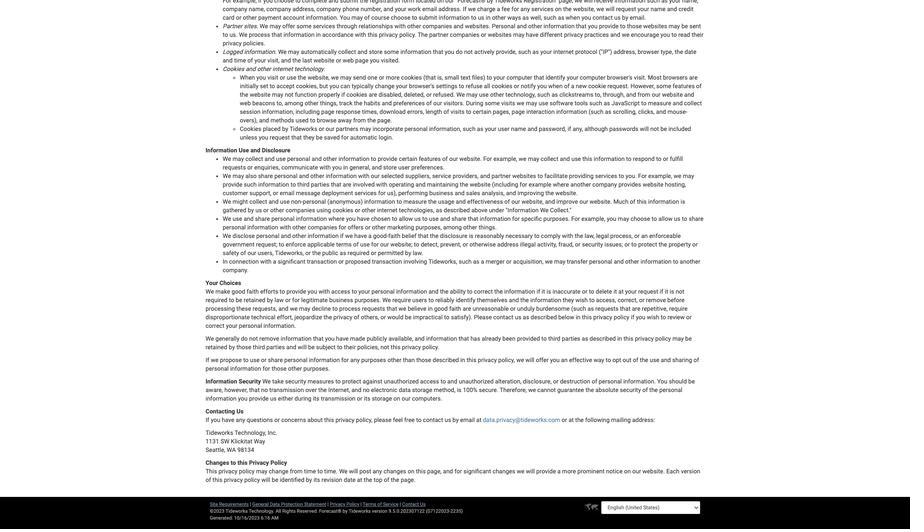 Task type: describe. For each thing, give the bounding box(es) containing it.
information up the company
[[594, 155, 625, 162]]

more inside changes to this privacy policy this privacy policy may change from time to time. we will post any changes on this page, and for significant changes we will provide a more prominent notice on our website. each version of this privacy policy will be identified by its revision date at the top of the page.
[[562, 468, 576, 475]]

the down you
[[649, 387, 658, 394]]

those up take at bottom left
[[272, 365, 287, 372]]

absolute
[[595, 387, 619, 394]]

required inside information use and disclosure we may collect and use personal and other information to provide certain features of our website. for example, we may collect and use this information to                             respond to or fulfill requests or enquiries, communicate with you in general, and store user preferences. we may also share personal and other information with our selected suppliers, service providers, and partner websites to facilitate providing services to                             you. for example, we may provide such information to third parties that are involved with operating and maintaining the website (including for example                             where another company provides website hosting, customer support, or email message deployment services for us), performing business and sales analysis,                             and improving the website. we might collect and use non-personal (anonymous) information to measure the usage and effectiveness of our website, and improve our website. much of                             this information is gathered by us or other companies using cookies or other internet technologies, as described above under "information we collect." we use and share personal information where you have chosen to allow us to use and share that information for specific purposes. for example, you may                             choose to allow us to share personal information with other companies for offers or other marketing purposes, among other things. we disclose personal and other information if we have a good-faith belief that the disclosure is reasonably necessary to comply with the law, legal                             process, or an enforceable government request; to enforce applicable terms of use for our website; to detect, prevent, or otherwise address illegal                             activity, fraud, or security issues; or to protect the property or safety of our users, tideworks, or the public as required or permitted by law. in connection with a significant transaction or proposed transaction involving tideworks, such as a merger or acquisition, we may transfer personal                             and other information to another company.
[[348, 250, 369, 257]]

tideworks inside tideworks technology, inc. 1131 sw klickitat way seattle, wa 98134
[[206, 430, 233, 436]]

1 horizontal spatial to,
[[595, 91, 601, 98]]

contacting
[[206, 408, 235, 415]]

cookies down typically
[[347, 91, 367, 98]]

services inside we may offer some services through relationships with other companies and websites. personal and other information that you provide                             to those websites may be sent to us. we process that information in accordance with this privacy policy. the partner companies or websites may have different                             privacy practices and we encourage you to read their privacy policies.
[[313, 23, 335, 30]]

1 vertical spatial where
[[328, 215, 345, 222]]

2 horizontal spatial page
[[512, 108, 525, 115]]

to right users
[[429, 297, 434, 304]]

protect inside information use and disclosure we may collect and use personal and other information to provide certain features of our website. for example, we may collect and use this information to                             respond to or fulfill requests or enquiries, communicate with you in general, and store user preferences. we may also share personal and other information with our selected suppliers, service providers, and partner websites to facilitate providing services to                             you. for example, we may provide such information to third parties that are involved with operating and maintaining the website (including for example                             where another company provides website hosting, customer support, or email message deployment services for us), performing business and sales analysis,                             and improving the website. we might collect and use non-personal (anonymous) information to measure the usage and effectiveness of our website, and improve our website. much of                             this information is gathered by us or other companies using cookies or other internet technologies, as described above under "information we collect." we use and share personal information where you have chosen to allow us to use and share that information for specific purposes. for example, you may                             choose to allow us to share personal information with other companies for offers or other marketing purposes, among other things. we disclose personal and other information if we have a good-faith belief that the disclosure is reasonably necessary to comply with the law, legal                             process, or an enforceable government request; to enforce applicable terms of use for our website; to detect, prevent, or otherwise address illegal                             activity, fraud, or security issues; or to protect the property or safety of our users, tideworks, or the public as required or permitted by law. in connection with a significant transaction or proposed transaction involving tideworks, such as a merger or acquisition, we may transfer personal                             and other information to another company.
[[638, 241, 657, 248]]

in
[[223, 258, 228, 265]]

email inside information use and disclosure we may collect and use personal and other information to provide certain features of our website. for example, we may collect and use this information to                             respond to or fulfill requests or enquiries, communicate with you in general, and store user preferences. we may also share personal and other information with our selected suppliers, service providers, and partner websites to facilitate providing services to                             you. for example, we may provide such information to third parties that are involved with operating and maintaining the website (including for example                             where another company provides website hosting, customer support, or email message deployment services for us), performing business and sales analysis,                             and improving the website. we might collect and use non-personal (anonymous) information to measure the usage and effectiveness of our website, and improve our website. much of                             this information is gathered by us or other companies using cookies or other internet technologies, as described above under "information we collect." we use and share personal information where you have chosen to allow us to use and share that information for specific purposes. for example, you may                             choose to allow us to share personal information with other companies for offers or other marketing purposes, among other things. we disclose personal and other information if we have a good-faith belief that the disclosure is reasonably necessary to comply with the law, legal                             process, or an enforceable government request; to enforce applicable terms of use for our website; to detect, prevent, or otherwise address illegal                             activity, fraud, or security issues; or to protect the property or safety of our users, tideworks, or the public as required or permitted by law. in connection with a significant transaction or proposed transaction involving tideworks, such as a merger or acquisition, we may transfer personal                             and other information to another company.
[[280, 190, 294, 197]]

1 allow from the left
[[399, 215, 413, 222]]

may right sites.
[[270, 23, 281, 30]]

set
[[260, 83, 268, 90]]

personal down should
[[659, 387, 683, 394]]

1 vertical spatial visits
[[451, 108, 465, 115]]

cannot
[[537, 387, 556, 394]]

0 vertical spatial wish
[[576, 297, 588, 304]]

2 vertical spatial faith
[[449, 305, 461, 312]]

one
[[368, 74, 377, 81]]

store inside information use and disclosure we may collect and use personal and other information to provide certain features of our website. for example, we may collect and use this information to                             respond to or fulfill requests or enquiries, communicate with you in general, and store user preferences. we may also share personal and other information with our selected suppliers, service providers, and partner websites to facilitate providing services to                             you. for example, we may provide such information to third parties that are involved with operating and maintaining the website (including for example                             where another company provides website hosting, customer support, or email message deployment services for us), performing business and sales analysis,                             and improving the website. we might collect and use non-personal (anonymous) information to measure the usage and effectiveness of our website, and improve our website. much of                             this information is gathered by us or other companies using cookies or other internet technologies, as described above under "information we collect." we use and share personal information where you have chosen to allow us to use and share that information for specific purposes. for example, you may                             choose to allow us to share personal information with other companies for offers or other marketing purposes, among other things. we disclose personal and other information if we have a good-faith belief that the disclosure is reasonably necessary to comply with the law, legal                             process, or an enforceable government request; to enforce applicable terms of use for our website; to detect, prevent, or otherwise address illegal                             activity, fraud, or security issues; or to protect the property or safety of our users, tideworks, or the public as required or permitted by law. in connection with a significant transaction or proposed transaction involving tideworks, such as a merger or acquisition, we may transfer personal                             and other information to another company.
[[383, 164, 397, 171]]

information down us),
[[364, 198, 395, 205]]

policy inside we generally do not remove information that you have made publicly available, and information that has already been provided to third parties as described                         in this privacy policy may be retained by those third parties and will be subject to their policies, not this privacy policy.
[[655, 335, 671, 342]]

privacy policy link
[[330, 502, 359, 508]]

web inside "cookies and other internet technology. when you visit or use the website, we may send one or more cookies (that is, small text files) to your computer that identify your computer browser's visit.                                     most browsers are initially set to accept cookies, but you can typically change your browser's settings to refuse all cookies or notify you when of a new                                     cookie request. however, some features of the website may not function properly if cookies are disabled, deleted, or refused. we may use other technology,                                     such as clickstreams to, through, and from our website and web beacons to, among other things, track the habits and preferences of our visitors.  during                                     some visits we may use software tools such as javascript to measure and collect session information, including page response times, download errors,                                     length of visits to certain pages, page interaction information (such as scrolling, clicks, and mouse- overs), and methods used to browse away from the page. cookies placed by tideworks or our partners may incorporate personal information, such as your user name and password, if any, although passwords will                                     not be included unless you request that they be saved for automatic login."
[[240, 100, 251, 107]]

such inside we may automatically collect and store some information that you do not actively provide, such as your internet protocol ("ip")                             address, browser type, the date and time of your visit, and the last website or web page you visited.
[[518, 48, 531, 55]]

for inside your choices we make good faith efforts to provide you with access to your personal information and the ability to correct the information if it is inaccurate or to                     delete it at your request if it is not required to be retained by law or for legitimate business purposes. we require users to reliably identify themselves                     and the information they wish to access, correct, or remove before processing these requests, and we may decline to process requests that we believe in good                     faith are unreasonable or unduly burdensome (such as requests that are repetitive, require disproportionate technical effort, jeopardize the privacy of                     others, or would be impractical to satisfy). please contact us as described below in this privacy policy if you wish to review or correct your personal information.
[[292, 297, 300, 304]]

information up general, at left top
[[339, 155, 369, 162]]

reserved.
[[297, 509, 318, 514]]

2235)
[[451, 509, 463, 514]]

communicate
[[281, 164, 318, 171]]

1 vertical spatial third
[[548, 335, 560, 342]]

or down browse
[[319, 125, 324, 132]]

name
[[511, 125, 526, 132]]

information down impractical on the bottom left of page
[[426, 335, 457, 342]]

1 horizontal spatial example,
[[582, 215, 605, 222]]

0 horizontal spatial tideworks,
[[275, 250, 304, 257]]

us inside your choices we make good faith efforts to provide you with access to your personal information and the ability to correct the information if it is inaccurate or to                     delete it at your request if it is not required to be retained by law or for legitimate business purposes. we require users to reliably identify themselves                     and the information they wish to access, correct, or remove before processing these requests, and we may decline to process requests that we believe in good                     faith are unreasonable or unduly burdensome (such as requests that are repetitive, require disproportionate technical effort, jeopardize the privacy of                     others, or would be impractical to satisfy). please contact us as described below in this privacy policy if you wish to review or correct your personal information.
[[515, 314, 521, 321]]

policy inside site requirements | general data protection statement | privacy policy | terms of service | contact us ©2023 tideworks technology. all rights reserved. forecast® by tideworks version 9.5.0.202307122 (07122023-2235) generated: 10/16/2023 6:16 am
[[347, 502, 359, 508]]

protect inside we take security measures to protect against unauthorized access to and unauthorized alteration, disclosure, or destruction of personal information. you should                     be aware, however, that no transmission over the internet, and no electronic data storage method, is 100% secure.  therefore, we cannot guarantee the absolute                     security of the personal information you provide us either during its transmission or its storage on our computers.
[[342, 378, 361, 385]]

or inside we may automatically collect and store some information that you do not actively provide, such as your internet protocol ("ip")                             address, browser type, the date and time of your visit, and the last website or web page you visited.
[[336, 57, 341, 64]]

1 horizontal spatial requests
[[362, 305, 385, 312]]

that inside we take security measures to protect against unauthorized access to and unauthorized alteration, disclosure, or destruction of personal information. you should                     be aware, however, that no transmission over the internet, and no electronic data storage method, is 100% secure.  therefore, we cannot guarantee the absolute                     security of the personal information you provide us either during its transmission or its storage on our computers.
[[249, 387, 260, 394]]

when
[[548, 83, 563, 90]]

1 changes from the left
[[384, 468, 406, 475]]

available,
[[389, 335, 413, 342]]

2 horizontal spatial websites
[[643, 23, 667, 30]]

1 horizontal spatial wish
[[647, 314, 659, 321]]

1 vertical spatial correct
[[206, 323, 224, 329]]

of inside we may automatically collect and store some information that you do not actively provide, such as your internet protocol ("ip")                             address, browser type, the date and time of your visit, and the last website or web page you visited.
[[247, 57, 253, 64]]

information inside we may automatically collect and store some information that you do not actively provide, such as your internet protocol ("ip")                             address, browser type, the date and time of your visit, and the last website or web page you visited.
[[400, 48, 431, 55]]

do inside we generally do not remove information that you have made publicly available, and information that has already been provided to third parties as described                         in this privacy policy may be retained by those third parties and will be subject to their policies, not this privacy policy.
[[241, 335, 248, 342]]

we take security measures to protect against unauthorized access to and unauthorized alteration, disclosure, or destruction of personal information. you should                     be aware, however, that no transmission over the internet, and no electronic data storage method, is 100% secure.  therefore, we cannot guarantee the absolute                     security of the personal information you provide us either during its transmission or its storage on our computers.
[[206, 378, 695, 402]]

website left hosting,
[[643, 181, 664, 188]]

you inside contacting us if you have any questions or concerns about this privacy policy, please feel free to contact us by email             at data.privacy@tideworks.com or at the following mailing address:
[[211, 417, 220, 424]]

page inside we may automatically collect and store some information that you do not actively provide, such as your internet protocol ("ip")                             address, browser type, the date and time of your visit, and the last website or web page you visited.
[[355, 57, 369, 64]]

may inside changes to this privacy policy this privacy policy may change from time to time. we will post any changes on this page, and for significant changes we will provide a more prominent notice on our website. each version of this privacy policy will be identified by its revision date at the top of the page.
[[256, 468, 267, 475]]

encourage
[[631, 31, 659, 38]]

0 horizontal spatial transmission
[[269, 387, 304, 394]]

0 vertical spatial information.
[[244, 48, 277, 55]]

to right the choose on the right of page
[[652, 215, 657, 222]]

information down effort,
[[281, 335, 312, 342]]

retained inside we generally do not remove information that you have made publicly available, and information that has already been provided to third parties as described                         in this privacy policy may be retained by those third parties and will be subject to their policies, not this privacy policy.
[[206, 344, 227, 351]]

purposes,
[[416, 224, 442, 231]]

the down applicable
[[312, 250, 321, 257]]

information down "enforceable"
[[641, 258, 672, 265]]

to left satisfy).
[[444, 314, 450, 321]]

information up support,
[[258, 181, 289, 188]]

you up type,
[[661, 31, 670, 38]]

electronic
[[371, 387, 397, 394]]

much
[[614, 198, 629, 205]]

website, inside "cookies and other internet technology. when you visit or use the website, we may send one or more cookies (that is, small text files) to your computer that identify your computer browser's visit.                                     most browsers are initially set to accept cookies, but you can typically change your browser's settings to refuse all cookies or notify you when of a new                                     cookie request. however, some features of the website may not function properly if cookies are disabled, deleted, or refused. we may use other technology,                                     such as clickstreams to, through, and from our website and web beacons to, among other things, track the habits and preferences of our visitors.  during                                     some visits we may use software tools such as javascript to measure and collect session information, including page response times, download errors,                                     length of visits to certain pages, page interaction information (such as scrolling, clicks, and mouse- overs), and methods used to browse away from the page. cookies placed by tideworks or our partners may incorporate personal information, such as your user name and password, if any, although passwords will                                     not be included unless you request that they be saved for automatic login."
[[308, 74, 330, 81]]

website. down the company
[[590, 198, 612, 205]]

this down 98134
[[238, 460, 248, 466]]

this inside your choices we make good faith efforts to provide you with access to your personal information and the ability to correct the information if it is inaccurate or to                     delete it at your request if it is not required to be retained by law or for legitimate business purposes. we require users to reliably identify themselves                     and the information they wish to access, correct, or remove before processing these requests, and we may decline to process requests that we believe in good                     faith are unreasonable or unduly burdensome (such as requests that are repetitive, require disproportionate technical effort, jeopardize the privacy of                     others, or would be impractical to satisfy). please contact us as described below in this privacy policy if you wish to review or correct your personal information.
[[582, 314, 592, 321]]

1 horizontal spatial for
[[571, 215, 580, 222]]

post
[[359, 468, 371, 475]]

the inside if we propose to use or share personal information for any purposes other than those described in this privacy policy, we will offer you an effective way                         to opt out of the use and sharing of personal information for those other purposes.
[[640, 357, 648, 364]]

purposes. inside information use and disclosure we may collect and use personal and other information to provide certain features of our website. for example, we may collect and use this information to                             respond to or fulfill requests or enquiries, communicate with you in general, and store user preferences. we may also share personal and other information with our selected suppliers, service providers, and partner websites to facilitate providing services to                             you. for example, we may provide such information to third parties that are involved with operating and maintaining the website (including for example                             where another company provides website hosting, customer support, or email message deployment services for us), performing business and sales analysis,                             and improving the website. we might collect and use non-personal (anonymous) information to measure the usage and effectiveness of our website, and improve our website. much of                             this information is gathered by us or other companies using cookies or other internet technologies, as described above under "information we collect." we use and share personal information where you have chosen to allow us to use and share that information for specific purposes. for example, you may                             choose to allow us to share personal information with other companies for offers or other marketing purposes, among other things. we disclose personal and other information if we have a good-faith belief that the disclosure is reasonably necessary to comply with the law, legal                             process, or an enforceable government request; to enforce applicable terms of use for our website; to detect, prevent, or otherwise address illegal                             activity, fraud, or security issues; or to protect the property or safety of our users, tideworks, or the public as required or permitted by law. in connection with a significant transaction or proposed transaction involving tideworks, such as a merger or acquisition, we may transfer personal                             and other information to another company.
[[543, 215, 570, 222]]

or left unduly at the bottom right of the page
[[510, 305, 516, 312]]

errors,
[[407, 108, 424, 115]]

you up set
[[256, 74, 266, 81]]

last
[[302, 57, 312, 64]]

for inside "cookies and other internet technology. when you visit or use the website, we may send one or more cookies (that is, small text files) to your computer that identify your computer browser's visit.                                     most browsers are initially set to accept cookies, but you can typically change your browser's settings to refuse all cookies or notify you when of a new                                     cookie request. however, some features of the website may not function properly if cookies are disabled, deleted, or refused. we may use other technology,                                     such as clickstreams to, through, and from our website and web beacons to, among other things, track the habits and preferences of our visitors.  during                                     some visits we may use software tools such as javascript to measure and collect session information, including page response times, download errors,                                     length of visits to certain pages, page interaction information (such as scrolling, clicks, and mouse- overs), and methods used to browse away from the page. cookies placed by tideworks or our partners may incorporate personal information, such as your user name and password, if any, although passwords will                                     not be included unless you request that they be saved for automatic login."
[[341, 134, 349, 141]]

policy. inside we generally do not remove information that you have made publicly available, and information that has already been provided to third parties as described                         in this privacy policy may be retained by those third parties and will be subject to their policies, not this privacy policy.
[[422, 344, 439, 351]]

you left general, at left top
[[332, 164, 342, 171]]

in inside if we propose to use or share personal information for any purposes other than those described in this privacy policy, we will offer you an effective way                         to opt out of the use and sharing of personal information for those other purposes.
[[460, 357, 465, 364]]

identify inside "cookies and other internet technology. when you visit or use the website, we may send one or more cookies (that is, small text files) to your computer that identify your computer browser's visit.                                     most browsers are initially set to accept cookies, but you can typically change your browser's settings to refuse all cookies or notify you when of a new                                     cookie request. however, some features of the website may not function properly if cookies are disabled, deleted, or refused. we may use other technology,                                     such as clickstreams to, through, and from our website and web beacons to, among other things, track the habits and preferences of our visitors.  during                                     some visits we may use software tools such as javascript to measure and collect session information, including page response times, download errors,                                     length of visits to certain pages, page interaction information (such as scrolling, clicks, and mouse- overs), and methods used to browse away from the page. cookies placed by tideworks or our partners may incorporate personal information, such as your user name and password, if any, although passwords will                                     not be included unless you request that they be saved for automatic login."
[[546, 74, 565, 81]]

1 vertical spatial cookies
[[240, 125, 261, 132]]

those inside we generally do not remove information that you have made publicly available, and information that has already been provided to third parties as described                         in this privacy policy may be retained by those third parties and will be subject to their policies, not this privacy policy.
[[236, 344, 251, 351]]

faith inside information use and disclosure we may collect and use personal and other information to provide certain features of our website. for example, we may collect and use this information to                             respond to or fulfill requests or enquiries, communicate with you in general, and store user preferences. we may also share personal and other information with our selected suppliers, service providers, and partner websites to facilitate providing services to                             you. for example, we may provide such information to third parties that are involved with operating and maintaining the website (including for example                             where another company provides website hosting, customer support, or email message deployment services for us), performing business and sales analysis,                             and improving the website. we might collect and use non-personal (anonymous) information to measure the usage and effectiveness of our website, and improve our website. much of                             this information is gathered by us or other companies using cookies or other internet technologies, as described above under "information we collect." we use and share personal information where you have chosen to allow us to use and share that information for specific purposes. for example, you may                             choose to allow us to share personal information with other companies for offers or other marketing purposes, among other things. we disclose personal and other information if we have a good-faith belief that the disclosure is reasonably necessary to comply with the law, legal                             process, or an enforceable government request; to enforce applicable terms of use for our website; to detect, prevent, or otherwise address illegal                             activity, fraud, or security issues; or to protect the property or safety of our users, tideworks, or the public as required or permitted by law. in connection with a significant transaction or proposed transaction involving tideworks, such as a merger or acquisition, we may transfer personal                             and other information to another company.
[[388, 233, 400, 239]]

data
[[270, 502, 280, 508]]

personal inside "cookies and other internet technology. when you visit or use the website, we may send one or more cookies (that is, small text files) to your computer that identify your computer browser's visit.                                     most browsers are initially set to accept cookies, but you can typically change your browser's settings to refuse all cookies or notify you when of a new                                     cookie request. however, some features of the website may not function properly if cookies are disabled, deleted, or refused. we may use other technology,                                     such as clickstreams to, through, and from our website and web beacons to, among other things, track the habits and preferences of our visitors.  during                                     some visits we may use software tools such as javascript to measure and collect session information, including page response times, download errors,                                     length of visits to certain pages, page interaction information (such as scrolling, clicks, and mouse- overs), and methods used to browse away from the page. cookies placed by tideworks or our partners may incorporate personal information, such as your user name and password, if any, although passwords will                                     not be included unless you request that they be saved for automatic login."
[[405, 125, 428, 132]]

share down support,
[[255, 215, 270, 222]]

1 vertical spatial example,
[[648, 173, 672, 179]]

1 horizontal spatial on
[[408, 468, 415, 475]]

1 transaction from the left
[[307, 258, 337, 265]]

information for information use and disclosure we may collect and use personal and other information to provide certain features of our website. for example, we may collect and use this information to                             respond to or fulfill requests or enquiries, communicate with you in general, and store user preferences. we may also share personal and other information with our selected suppliers, service providers, and partner websites to facilitate providing services to                             you. for example, we may provide such information to third parties that are involved with operating and maintaining the website (including for example                             where another company provides website hosting, customer support, or email message deployment services for us), performing business and sales analysis,                             and improving the website. we might collect and use non-personal (anonymous) information to measure the usage and effectiveness of our website, and improve our website. much of                             this information is gathered by us or other companies using cookies or other internet technologies, as described above under "information we collect." we use and share personal information where you have chosen to allow us to use and share that information for specific purposes. for example, you may                             choose to allow us to share personal information with other companies for offers or other marketing purposes, among other things. we disclose personal and other information if we have a good-faith belief that the disclosure is reasonably necessary to comply with the law, legal                             process, or an enforceable government request; to enforce applicable terms of use for our website; to detect, prevent, or otherwise address illegal                             activity, fraud, or security issues; or to protect the property or safety of our users, tideworks, or the public as required or permitted by law. in connection with a significant transaction or proposed transaction involving tideworks, such as a merger or acquisition, we may transfer personal                             and other information to another company.
[[206, 147, 237, 154]]

2 computer from the left
[[580, 74, 606, 81]]

or right the fraud,
[[575, 241, 581, 248]]

that down above
[[468, 215, 478, 222]]

the down times,
[[367, 117, 376, 124]]

this left the page,
[[416, 468, 426, 475]]

information down subject
[[309, 357, 340, 364]]

partner inside we may offer some services through relationships with other companies and websites. personal and other information that you provide                             to those websites may be sent to us. we process that information in accordance with this privacy policy. the partner companies or websites may have different                             privacy practices and we encourage you to read their privacy policies.
[[429, 31, 449, 38]]

privacy inside site requirements | general data protection statement | privacy policy | terms of service | contact us ©2023 tideworks technology. all rights reserved. forecast® by tideworks version 9.5.0.202307122 (07122023-2235) generated: 10/16/2023 6:16 am
[[330, 502, 345, 508]]

our up involved
[[371, 173, 380, 179]]

purposes. inside your choices we make good faith efforts to provide you with access to your personal information and the ability to correct the information if it is inaccurate or to                     delete it at your request if it is not required to be retained by law or for legitimate business purposes. we require users to reliably identify themselves                     and the information they wish to access, correct, or remove before processing these requests, and we may decline to process requests that we believe in good                     faith are unreasonable or unduly burdensome (such as requests that are repetitive, require disproportionate technical effort, jeopardize the privacy of                     others, or would be impractical to satisfy). please contact us as described below in this privacy policy if you wish to review or correct your personal information.
[[355, 297, 381, 304]]

browser
[[638, 48, 659, 55]]

unless
[[240, 134, 257, 141]]

information. inside we take security measures to protect against unauthorized access to and unauthorized alteration, disclosure, or destruction of personal information. you should                     be aware, however, that no transmission over the internet, and no electronic data storage method, is 100% secure.  therefore, we cannot guarantee the absolute                     security of the personal information you provide us either during its transmission or its storage on our computers.
[[623, 378, 656, 385]]

0 vertical spatial cookies
[[223, 66, 244, 72]]

such right tools
[[589, 100, 602, 107]]

policy inside your choices we make good faith efforts to provide you with access to your personal information and the ability to correct the information if it is inaccurate or to                     delete it at your request if it is not required to be retained by law or for legitimate business purposes. we require users to reliably identify themselves                     and the information they wish to access, correct, or remove before processing these requests, and we may decline to process requests that we believe in good                     faith are unreasonable or unduly burdensome (such as requests that are repetitive, require disproportionate technical effort, jeopardize the privacy of                     others, or would be impractical to satisfy). please contact us as described below in this privacy policy if you wish to review or correct your personal information.
[[614, 314, 629, 321]]

am
[[271, 516, 279, 521]]

identify inside your choices we make good faith efforts to provide you with access to your personal information and the ability to correct the information if it is inaccurate or to                     delete it at your request if it is not required to be retained by law or for legitimate business purposes. we require users to reliably identify themselves                     and the information they wish to access, correct, or remove before processing these requests, and we may decline to process requests that we believe in good                     faith are unreasonable or unduly burdensome (such as requests that are repetitive, require disproportionate technical effort, jeopardize the privacy of                     others, or would be impractical to satisfy). please contact us as described below in this privacy policy if you wish to review or correct your personal information.
[[456, 297, 475, 304]]

share inside if we propose to use or share personal information for any purposes other than those described in this privacy policy, we will offer you an effective way                         to opt out of the use and sharing of personal information for those other purposes.
[[268, 357, 283, 364]]

2 horizontal spatial on
[[624, 468, 631, 475]]

described inside information use and disclosure we may collect and use personal and other information to provide certain features of our website. for example, we may collect and use this information to                             respond to or fulfill requests or enquiries, communicate with you in general, and store user preferences. we may also share personal and other information with our selected suppliers, service providers, and partner websites to facilitate providing services to                             you. for example, we may provide such information to third parties that are involved with operating and maintaining the website (including for example                             where another company provides website hosting, customer support, or email message deployment services for us), performing business and sales analysis,                             and improving the website. we might collect and use non-personal (anonymous) information to measure the usage and effectiveness of our website, and improve our website. much of                             this information is gathered by us or other companies using cookies or other internet technologies, as described above under "information we collect." we use and share personal information where you have chosen to allow us to use and share that information for specific purposes. for example, you may                             choose to allow us to share personal information with other companies for offers or other marketing purposes, among other things. we disclose personal and other information if we have a good-faith belief that the disclosure is reasonably necessary to comply with the law, legal                             process, or an enforceable government request; to enforce applicable terms of use for our website; to detect, prevent, or otherwise address illegal                             activity, fraud, or security issues; or to protect the property or safety of our users, tideworks, or the public as required or permitted by law. in connection with a significant transaction or proposed transaction involving tideworks, such as a merger or acquisition, we may transfer personal                             and other information to another company.
[[444, 207, 470, 214]]

cookies right all
[[492, 83, 512, 90]]

function
[[295, 91, 317, 98]]

would
[[387, 314, 404, 321]]

necessary
[[506, 233, 533, 239]]

this up providing
[[583, 155, 592, 162]]

detect,
[[421, 241, 439, 248]]

maintaining
[[427, 181, 458, 188]]

revision
[[322, 477, 342, 484]]

provide inside your choices we make good faith efforts to provide you with access to your personal information and the ability to correct the information if it is inaccurate or to                     delete it at your request if it is not required to be retained by law or for legitimate business purposes. we require users to reliably identify themselves                     and the information they wish to access, correct, or remove before processing these requests, and we may decline to process requests that we believe in good                     faith are unreasonable or unduly burdensome (such as requests that are repetitive, require disproportionate technical effort, jeopardize the privacy of                     others, or would be impractical to satisfy). please contact us as described below in this privacy policy if you wish to review or correct your personal information.
[[287, 288, 306, 295]]

website;
[[391, 241, 413, 248]]

page. inside changes to this privacy policy this privacy policy may change from time to time. we will post any changes on this page, and for significant changes we will provide a more prominent notice on our website. each version of this privacy policy will be identified by its revision date at the top of the page.
[[401, 477, 416, 484]]

or right correct, at the right
[[639, 297, 645, 304]]

included
[[669, 125, 691, 132]]

changes
[[206, 460, 229, 466]]

1 horizontal spatial transmission
[[321, 395, 356, 402]]

applicable
[[307, 241, 335, 248]]

type,
[[661, 48, 673, 55]]

1 vertical spatial services
[[595, 173, 617, 179]]

policy, inside contacting us if you have any questions or concerns about this privacy policy, please feel free to contact us by email             at data.privacy@tideworks.com or at the following mailing address:
[[356, 417, 373, 424]]

contact inside contacting us if you have any questions or concerns about this privacy policy, please feel free to contact us by email             at data.privacy@tideworks.com or at the following mailing address:
[[423, 417, 443, 424]]

to up clicks,
[[641, 100, 647, 107]]

address
[[497, 241, 519, 248]]

impractical
[[413, 314, 443, 321]]

if inside contacting us if you have any questions or concerns about this privacy policy, please feel free to contact us by email             at data.privacy@tideworks.com or at the following mailing address:
[[206, 417, 209, 424]]

safety
[[223, 250, 239, 257]]

or right law
[[285, 297, 291, 304]]

processing
[[206, 305, 235, 312]]

to up internet,
[[335, 378, 341, 385]]

process inside we may offer some services through relationships with other companies and websites. personal and other information that you provide                             to those websites may be sent to us. we process that information in accordance with this privacy policy. the partner companies or websites may have different                             privacy practices and we encourage you to read their privacy policies.
[[249, 31, 270, 38]]

1 horizontal spatial good
[[434, 305, 448, 312]]

not inside we may automatically collect and store some information that you do not actively provide, such as your internet protocol ("ip")                             address, browser type, the date and time of your visit, and the last website or web page you visited.
[[464, 48, 473, 55]]

as down when
[[552, 91, 558, 98]]

publicly
[[367, 335, 387, 342]]

0 horizontal spatial to,
[[277, 100, 283, 107]]

technology.
[[249, 509, 274, 514]]

such down when
[[537, 91, 550, 98]]

0 vertical spatial example,
[[494, 155, 517, 162]]

if inside if we propose to use or share personal information for any purposes other than those described in this privacy policy, we will offer you an effective way                         to opt out of the use and sharing of personal information for those other purposes.
[[206, 357, 209, 364]]

page. inside "cookies and other internet technology. when you visit or use the website, we may send one or more cookies (that is, small text files) to your computer that identify your computer browser's visit.                                     most browsers are initially set to accept cookies, but you can typically change your browser's settings to refuse all cookies or notify you when of a new                                     cookie request. however, some features of the website may not function properly if cookies are disabled, deleted, or refused. we may use other technology,                                     such as clickstreams to, through, and from our website and web beacons to, among other things, track the habits and preferences of our visitors.  during                                     some visits we may use software tools such as javascript to measure and collect session information, including page response times, download errors,                                     length of visits to certain pages, page interaction information (such as scrolling, clicks, and mouse- overs), and methods used to browse away from the page. cookies placed by tideworks or our partners may incorporate personal information, such as your user name and password, if any, although passwords will                                     not be included unless you request that they be saved for automatic login."
[[377, 117, 392, 124]]

personal up over
[[284, 357, 307, 364]]

use down gathered
[[233, 215, 242, 222]]

as inside we may automatically collect and store some information that you do not actively provide, such as your internet protocol ("ip")                             address, browser type, the date and time of your visit, and the last website or web page you visited.
[[533, 48, 539, 55]]

certain inside information use and disclosure we may collect and use personal and other information to provide certain features of our website. for example, we may collect and use this information to                             respond to or fulfill requests or enquiries, communicate with you in general, and store user preferences. we may also share personal and other information with our selected suppliers, service providers, and partner websites to facilitate providing services to                             you. for example, we may provide such information to third parties that are involved with operating and maintaining the website (including for example                             where another company provides website hosting, customer support, or email message deployment services for us), performing business and sales analysis,                             and improving the website. we might collect and use non-personal (anonymous) information to measure the usage and effectiveness of our website, and improve our website. much of                             this information is gathered by us or other companies using cookies or other internet technologies, as described above under "information we collect." we use and share personal information where you have chosen to allow us to use and share that information for specific purposes. for example, you may                             choose to allow us to share personal information with other companies for offers or other marketing purposes, among other things. we disclose personal and other information if we have a good-faith belief that the disclosure is reasonably necessary to comply with the law, legal                             process, or an enforceable government request; to enforce applicable terms of use for our website; to detect, prevent, or otherwise address illegal                             activity, fraud, or security issues; or to protect the property or safety of our users, tideworks, or the public as required or permitted by law. in connection with a significant transaction or proposed transaction involving tideworks, such as a merger or acquisition, we may transfer personal                             and other information to another company.
[[399, 155, 417, 162]]

have inside contacting us if you have any questions or concerns about this privacy policy, please feel free to contact us by email             at data.privacy@tideworks.com or at the following mailing address:
[[222, 417, 234, 424]]

times,
[[362, 108, 378, 115]]

have inside we generally do not remove information that you have made publicly available, and information that has already been provided to third parties as described                         in this privacy policy may be retained by those third parties and will be subject to their policies, not this privacy policy.
[[336, 335, 349, 342]]

personal down message
[[303, 198, 326, 205]]

use down disclosure
[[276, 155, 286, 162]]

1 horizontal spatial require
[[669, 305, 688, 312]]

take
[[272, 378, 284, 385]]

change inside changes to this privacy policy this privacy policy may change from time to time. we will post any changes on this page, and for significant changes we will provide a more prominent notice on our website. each version of this privacy policy will be identified by its revision date at the top of the page.
[[269, 468, 288, 475]]

enquiries,
[[254, 164, 280, 171]]

technical
[[251, 314, 275, 321]]

if we propose to use or share personal information for any purposes other than those described in this privacy policy, we will offer you an effective way                         to opt out of the use and sharing of personal information for those other purposes.
[[206, 357, 699, 372]]

parties inside information use and disclosure we may collect and use personal and other information to provide certain features of our website. for example, we may collect and use this information to                             respond to or fulfill requests or enquiries, communicate with you in general, and store user preferences. we may also share personal and other information with our selected suppliers, service providers, and partner websites to facilitate providing services to                             you. for example, we may provide such information to third parties that are involved with operating and maintaining the website (including for example                             where another company provides website hosting, customer support, or email message deployment services for us), performing business and sales analysis,                             and improving the website. we might collect and use non-personal (anonymous) information to measure the usage and effectiveness of our website, and improve our website. much of                             this information is gathered by us or other companies using cookies or other internet technologies, as described above under "information we collect." we use and share personal information where you have chosen to allow us to use and share that information for specific purposes. for example, you may                             choose to allow us to share personal information with other companies for offers or other marketing purposes, among other things. we disclose personal and other information if we have a good-faith belief that the disclosure is reasonably necessary to comply with the law, legal                             process, or an enforceable government request; to enforce applicable terms of use for our website; to detect, prevent, or otherwise address illegal                             activity, fraud, or security issues; or to protect the property or safety of our users, tideworks, or the public as required or permitted by law. in connection with a significant transaction or proposed transaction involving tideworks, such as a merger or acquisition, we may transfer personal                             and other information to another company.
[[311, 181, 329, 188]]

be left subject
[[308, 344, 315, 351]]

2 vertical spatial security
[[620, 387, 641, 394]]

privacy inside changes to this privacy policy this privacy policy may change from time to time. we will post any changes on this page, and for significant changes we will provide a more prominent notice on our website. each version of this privacy policy will be identified by its revision date at the top of the page.
[[249, 460, 269, 466]]

with up us),
[[376, 181, 387, 188]]

the right track
[[354, 100, 362, 107]]

some up "pages," at the right of page
[[485, 100, 500, 107]]

0 horizontal spatial another
[[571, 181, 591, 188]]

0 horizontal spatial for
[[483, 155, 492, 162]]

0 horizontal spatial parties
[[266, 344, 285, 351]]

to up property
[[682, 215, 687, 222]]

to down wa
[[231, 460, 236, 466]]

or right support,
[[273, 190, 278, 197]]

any inside if we propose to use or share personal information for any purposes other than those described in this privacy policy, we will offer you an effective way                         to opt out of the use and sharing of personal information for those other purposes.
[[350, 357, 360, 364]]

the up themselves
[[494, 288, 503, 295]]

cookies up "deleted,"
[[401, 74, 422, 81]]

otherwise
[[470, 241, 496, 248]]

with right relationships
[[395, 23, 406, 30]]

with up the fraud,
[[562, 233, 573, 239]]

information inside we take security measures to protect against unauthorized access to and unauthorized alteration, disclosure, or destruction of personal information. you should                     be aware, however, that no transmission over the internet, and no electronic data storage method, is 100% secure.  therefore, we cannot guarantee the absolute                     security of the personal information you provide us either during its transmission or its storage on our computers.
[[206, 395, 237, 402]]

browsers
[[663, 74, 688, 81]]

operating
[[389, 181, 414, 188]]

comply
[[541, 233, 561, 239]]

2 vertical spatial third
[[253, 344, 265, 351]]

1 vertical spatial browser's
[[409, 83, 435, 90]]

to down 'repetitive,'
[[661, 314, 666, 321]]

as left scrolling,
[[605, 108, 611, 115]]

policy up general
[[244, 477, 260, 484]]

those right than
[[416, 357, 431, 364]]

1 vertical spatial another
[[680, 258, 700, 265]]

or left fulfill
[[663, 155, 669, 162]]

2 | from the left
[[327, 502, 329, 508]]

during
[[295, 395, 311, 402]]

to right ability
[[467, 288, 473, 295]]

are down correct, at the right
[[632, 305, 641, 312]]

site requirements link
[[210, 502, 249, 508]]

do inside we may automatically collect and store some information that you do not actively provide, such as your internet protocol ("ip")                             address, browser type, the date and time of your visit, and the last website or web page you visited.
[[456, 48, 463, 55]]

incorporate
[[373, 125, 403, 132]]

review
[[668, 314, 685, 321]]

1 vertical spatial security
[[285, 378, 306, 385]]

site
[[210, 502, 218, 508]]

choose
[[631, 215, 650, 222]]

10/16/2023
[[234, 516, 260, 521]]

to left read
[[672, 31, 677, 38]]

by inside contacting us if you have any questions or concerns about this privacy policy, please feel free to contact us by email             at data.privacy@tideworks.com or at the following mailing address:
[[453, 417, 459, 424]]

to left enforce
[[279, 241, 284, 248]]

automatic
[[350, 134, 377, 141]]

rights
[[282, 509, 296, 514]]

be inside changes to this privacy policy this privacy policy may change from time to time. we will post any changes on this page, and for significant changes we will provide a more prominent notice on our website. each version of this privacy policy will be identified by its revision date at the top of the page.
[[272, 477, 278, 484]]

is down hosting,
[[681, 198, 685, 205]]

response
[[336, 108, 361, 115]]

1 horizontal spatial browser's
[[607, 74, 633, 81]]

themselves
[[477, 297, 508, 304]]

to up message
[[291, 181, 296, 188]]

by inside site requirements | general data protection statement | privacy policy | terms of service | contact us ©2023 tideworks technology. all rights reserved. forecast® by tideworks version 9.5.0.202307122 (07122023-2235) generated: 10/16/2023 6:16 am
[[343, 509, 348, 514]]

use up providing
[[571, 155, 581, 162]]

under
[[489, 207, 504, 214]]

provide,
[[496, 48, 517, 55]]

personal down technical
[[239, 323, 262, 329]]

disclosure,
[[523, 378, 552, 385]]

to down automatic
[[371, 155, 376, 162]]

we inside we may offer some services through relationships with other companies and websites. personal and other information that you provide                             to those websites may be sent to us. we process that information in accordance with this privacy policy. the partner companies or websites may have different                             privacy practices and we encourage you to read their privacy policies.
[[622, 31, 630, 38]]

offer inside if we propose to use or share personal information for any purposes other than those described in this privacy policy, we will offer you an effective way                         to opt out of the use and sharing of personal information for those other purposes.
[[536, 357, 549, 364]]

efforts
[[260, 288, 278, 295]]

or right offers
[[365, 224, 371, 231]]

1 vertical spatial for
[[638, 173, 647, 179]]

you left visited.
[[370, 57, 380, 64]]

at left following
[[569, 417, 574, 424]]

acquisition,
[[513, 258, 544, 265]]

(anonymous)
[[327, 198, 363, 205]]

than
[[403, 357, 415, 364]]

things,
[[320, 100, 338, 107]]

policy down 98134
[[239, 468, 255, 475]]

1 vertical spatial websites
[[488, 31, 512, 38]]

you down placed
[[259, 134, 268, 141]]

requests inside information use and disclosure we may collect and use personal and other information to provide certain features of our website. for example, we may collect and use this information to                             respond to or fulfill requests or enquiries, communicate with you in general, and store user preferences. we may also share personal and other information with our selected suppliers, service providers, and partner websites to facilitate providing services to                             you. for example, we may provide such information to third parties that are involved with operating and maintaining the website (including for example                             where another company provides website hosting, customer support, or email message deployment services for us), performing business and sales analysis,                             and improving the website. we might collect and use non-personal (anonymous) information to measure the usage and effectiveness of our website, and improve our website. much of                             this information is gathered by us or other companies using cookies or other internet technologies, as described above under "information we collect." we use and share personal information where you have chosen to allow us to use and share that information for specific purposes. for example, you may                             choose to allow us to share personal information with other companies for offers or other marketing purposes, among other things. we disclose personal and other information if we have a good-faith belief that the disclosure is reasonably necessary to comply with the law, legal                             process, or an enforceable government request; to enforce applicable terms of use for our website; to detect, prevent, or otherwise address illegal                             activity, fraud, or security issues; or to protect the property or safety of our users, tideworks, or the public as required or permitted by law. in connection with a significant transaction or proposed transaction involving tideworks, such as a merger or acquisition, we may transfer personal                             and other information to another company.
[[223, 164, 246, 171]]

if up 'repetitive,'
[[660, 288, 663, 295]]

may left transfer
[[554, 258, 566, 265]]

its down against
[[364, 395, 370, 402]]

general
[[252, 502, 269, 508]]

information up different
[[544, 23, 575, 30]]

1 vertical spatial storage
[[372, 395, 392, 402]]

providers,
[[453, 173, 479, 179]]

be down believe
[[405, 314, 412, 321]]

placed
[[263, 125, 281, 132]]

or inside we may offer some services through relationships with other companies and websites. personal and other information that you provide                             to those websites may be sent to us. we process that information in accordance with this privacy policy. the partner companies or websites may have different                             privacy practices and we encourage you to read their privacy policies.
[[481, 31, 486, 38]]

some inside we may automatically collect and store some information that you do not actively provide, such as your internet protocol ("ip")                             address, browser type, the date and time of your visit, and the last website or web page you visited.
[[384, 48, 399, 55]]

cookies,
[[296, 83, 318, 90]]

by inside your choices we make good faith efforts to provide you with access to your personal information and the ability to correct the information if it is inaccurate or to                     delete it at your request if it is not required to be retained by law or for legitimate business purposes. we require users to reliably identify themselves                     and the information they wish to access, correct, or remove before processing these requests, and we may decline to process requests that we believe in good                     faith are unreasonable or unduly burdensome (such as requests that are repetitive, require disproportionate technical effort, jeopardize the privacy of                     others, or would be impractical to satisfy). please contact us as described below in this privacy policy if you wish to review or correct your personal information.
[[267, 297, 273, 304]]

cookies inside information use and disclosure we may collect and use personal and other information to provide certain features of our website. for example, we may collect and use this information to                             respond to or fulfill requests or enquiries, communicate with you in general, and store user preferences. we may also share personal and other information with our selected suppliers, service providers, and partner websites to facilitate providing services to                             you. for example, we may provide such information to third parties that are involved with operating and maintaining the website (including for example                             where another company provides website hosting, customer support, or email message deployment services for us), performing business and sales analysis,                             and improving the website. we might collect and use non-personal (anonymous) information to measure the usage and effectiveness of our website, and improve our website. much of                             this information is gathered by us or other companies using cookies or other internet technologies, as described above under "information we collect." we use and share personal information where you have chosen to allow us to use and share that information for specific purposes. for example, you may                             choose to allow us to share personal information with other companies for offers or other marketing purposes, among other things. we disclose personal and other information if we have a good-faith belief that the disclosure is reasonably necessary to comply with the law, legal                             process, or an enforceable government request; to enforce applicable terms of use for our website; to detect, prevent, or otherwise address illegal                             activity, fraud, or security issues; or to protect the property or safety of our users, tideworks, or the public as required or permitted by law. in connection with a significant transaction or proposed transaction involving tideworks, such as a merger or acquisition, we may transfer personal                             and other information to another company.
[[333, 207, 353, 214]]

100%
[[463, 387, 478, 394]]

us inside site requirements | general data protection statement | privacy policy | terms of service | contact us ©2023 tideworks technology. all rights reserved. forecast® by tideworks version 9.5.0.202307122 (07122023-2235) generated: 10/16/2023 6:16 am
[[420, 502, 426, 508]]

disclosure
[[440, 233, 468, 239]]

about
[[307, 417, 323, 424]]

0 vertical spatial storage
[[412, 387, 432, 394]]

information. inside your choices we make good faith efforts to provide you with access to your personal information and the ability to correct the information if it is inaccurate or to                     delete it at your request if it is not required to be retained by law or for legitimate business purposes. we require users to reliably identify themselves                     and the information they wish to access, correct, or remove before processing these requests, and we may decline to process requests that we believe in good                     faith are unreasonable or unduly burdensome (such as requests that are repetitive, require disproportionate technical effort, jeopardize the privacy of                     others, or would be impractical to satisfy). please contact us as described below in this privacy policy if you wish to review or correct your personal information.
[[264, 323, 296, 329]]

that up 'would'
[[387, 305, 397, 312]]

version inside site requirements | general data protection statement | privacy policy | terms of service | contact us ©2023 tideworks technology. all rights reserved. forecast® by tideworks version 9.5.0.202307122 (07122023-2235) generated: 10/16/2023 6:16 am
[[372, 509, 388, 514]]

the up cookies,
[[298, 74, 306, 81]]

data.privacy@tideworks.com link
[[483, 417, 560, 424]]

files)
[[472, 74, 485, 81]]

(07122023-
[[426, 509, 451, 514]]

please
[[474, 314, 492, 321]]

prominent
[[578, 468, 605, 475]]

already
[[482, 335, 501, 342]]

to right propose
[[243, 357, 249, 364]]

or up accept
[[280, 74, 285, 81]]

0 horizontal spatial good
[[232, 288, 245, 295]]

with up enforce
[[280, 224, 291, 231]]

0 horizontal spatial page
[[321, 108, 334, 115]]

logged
[[223, 48, 243, 55]]

websites.
[[465, 23, 490, 30]]

internet inside information use and disclosure we may collect and use personal and other information to provide certain features of our website. for example, we may collect and use this information to                             respond to or fulfill requests or enquiries, communicate with you in general, and store user preferences. we may also share personal and other information with our selected suppliers, service providers, and partner websites to facilitate providing services to                             you. for example, we may provide such information to third parties that are involved with operating and maintaining the website (including for example                             where another company provides website hosting, customer support, or email message deployment services for us), performing business and sales analysis,                             and improving the website. we might collect and use non-personal (anonymous) information to measure the usage and effectiveness of our website, and improve our website. much of                             this information is gathered by us or other companies using cookies or other internet technologies, as described above under "information we collect." we use and share personal information where you have chosen to allow us to use and share that information for specific purposes. for example, you may                             choose to allow us to share personal information with other companies for offers or other marketing purposes, among other things. we disclose personal and other information if we have a good-faith belief that the disclosure is reasonably necessary to comply with the law, legal                             process, or an enforceable government request; to enforce applicable terms of use for our website; to detect, prevent, or otherwise address illegal                             activity, fraud, or security issues; or to protect the property or safety of our users, tideworks, or the public as required or permitted by law. in connection with a significant transaction or proposed transaction involving tideworks, such as a merger or acquisition, we may transfer personal                             and other information to another company.
[[377, 207, 398, 214]]

or down disclosure
[[463, 241, 468, 248]]

jeopardize
[[295, 314, 322, 321]]

preferences
[[393, 100, 425, 107]]

request.
[[608, 83, 629, 90]]

guarantee
[[557, 387, 584, 394]]

1 vertical spatial from
[[353, 117, 366, 124]]

in up impractical on the bottom left of page
[[428, 305, 433, 312]]

general,
[[350, 164, 370, 171]]

0 vertical spatial correct
[[474, 288, 493, 295]]

collect inside "cookies and other internet technology. when you visit or use the website, we may send one or more cookies (that is, small text files) to your computer that identify your computer browser's visit.                                     most browsers are initially set to accept cookies, but you can typically change your browser's settings to refuse all cookies or notify you when of a new                                     cookie request. however, some features of the website may not function properly if cookies are disabled, deleted, or refused. we may use other technology,                                     such as clickstreams to, through, and from our website and web beacons to, among other things, track the habits and preferences of our visitors.  during                                     some visits we may use software tools such as javascript to measure and collect session information, including page response times, download errors,                                     length of visits to certain pages, page interaction information (such as scrolling, clicks, and mouse- overs), and methods used to browse away from the page. cookies placed by tideworks or our partners may incorporate personal information, such as your user name and password, if any, although passwords will                                     not be included unless you request that they be saved for automatic login."
[[684, 100, 702, 107]]

although
[[585, 125, 608, 132]]

by left law.
[[405, 250, 411, 257]]

2 allow from the left
[[659, 215, 673, 222]]

if down can
[[342, 91, 345, 98]]

to inside contacting us if you have any questions or concerns about this privacy policy, please feel free to contact us by email             at data.privacy@tideworks.com or at the following mailing address:
[[416, 417, 422, 424]]

the left law, at the top of the page
[[575, 233, 583, 239]]

to left the respond
[[626, 155, 632, 162]]

selected
[[381, 173, 404, 179]]

also
[[245, 173, 257, 179]]

0 horizontal spatial faith
[[247, 288, 259, 295]]



Task type: locate. For each thing, give the bounding box(es) containing it.
alteration,
[[495, 378, 522, 385]]

this up the choose on the right of page
[[637, 198, 647, 205]]

technology.
[[294, 66, 325, 72]]

2 horizontal spatial security
[[620, 387, 641, 394]]

1 vertical spatial contact
[[423, 417, 443, 424]]

web
[[343, 57, 354, 64], [240, 100, 251, 107]]

information for information security
[[206, 378, 237, 385]]

information. down effort,
[[264, 323, 296, 329]]

remove down technical
[[259, 335, 279, 342]]

can
[[341, 83, 350, 90]]

may down refuse
[[466, 91, 478, 98]]

enforceable
[[649, 233, 681, 239]]

partner inside information use and disclosure we may collect and use personal and other information to provide certain features of our website. for example, we may collect and use this information to                             respond to or fulfill requests or enquiries, communicate with you in general, and store user preferences. we may also share personal and other information with our selected suppliers, service providers, and partner websites to facilitate providing services to                             you. for example, we may provide such information to third parties that are involved with operating and maintaining the website (including for example                             where another company provides website hosting, customer support, or email message deployment services for us), performing business and sales analysis,                             and improving the website. we might collect and use non-personal (anonymous) information to measure the usage and effectiveness of our website, and improve our website. much of                             this information is gathered by us or other companies using cookies or other internet technologies, as described above under "information we collect." we use and share personal information where you have chosen to allow us to use and share that information for specific purposes. for example, you may                             choose to allow us to share personal information with other companies for offers or other marketing purposes, among other things. we disclose personal and other information if we have a good-faith belief that the disclosure is reasonably necessary to comply with the law, legal                             process, or an enforceable government request; to enforce applicable terms of use for our website; to detect, prevent, or otherwise address illegal                             activity, fraud, or security issues; or to protect the property or safety of our users, tideworks, or the public as required or permitted by law. in connection with a significant transaction or proposed transaction involving tideworks, such as a merger or acquisition, we may transfer personal                             and other information to another company.
[[492, 173, 511, 179]]

2 no from the left
[[363, 387, 370, 394]]

among inside "cookies and other internet technology. when you visit or use the website, we may send one or more cookies (that is, small text files) to your computer that identify your computer browser's visit.                                     most browsers are initially set to accept cookies, but you can typically change your browser's settings to refuse all cookies or notify you when of a new                                     cookie request. however, some features of the website may not function properly if cookies are disabled, deleted, or refused. we may use other technology,                                     such as clickstreams to, through, and from our website and web beacons to, among other things, track the habits and preferences of our visitors.  during                                     some visits we may use software tools such as javascript to measure and collect session information, including page response times, download errors,                                     length of visits to certain pages, page interaction information (such as scrolling, clicks, and mouse- overs), and methods used to browse away from the page. cookies placed by tideworks or our partners may incorporate personal information, such as your user name and password, if any, although passwords will                                     not be included unless you request that they be saved for automatic login."
[[285, 100, 303, 107]]

third up message
[[297, 181, 309, 188]]

1 horizontal spatial date
[[685, 48, 697, 55]]

features down browsers
[[673, 83, 695, 90]]

2 changes from the left
[[493, 468, 515, 475]]

use left the non-
[[280, 198, 290, 205]]

their down "sent"
[[692, 31, 704, 38]]

this
[[368, 31, 377, 38], [583, 155, 592, 162], [637, 198, 647, 205], [582, 314, 592, 321], [624, 335, 633, 342], [391, 344, 401, 351], [467, 357, 476, 364], [324, 417, 334, 424], [238, 460, 248, 466], [416, 468, 426, 475], [213, 477, 222, 484]]

any up technology,
[[236, 417, 245, 424]]

2 vertical spatial parties
[[266, 344, 285, 351]]

offer inside we may offer some services through relationships with other companies and websites. personal and other information that you provide                             to those websites may be sent to us. we process that information in accordance with this privacy policy. the partner companies or websites may have different                             privacy practices and we encourage you to read their privacy policies.
[[282, 23, 295, 30]]

1 it from the left
[[542, 288, 545, 295]]

fraud,
[[559, 241, 574, 248]]

required inside your choices we make good faith efforts to provide you with access to your personal information and the ability to correct the information if it is inaccurate or to                     delete it at your request if it is not required to be retained by law or for legitimate business purposes. we require users to reliably identify themselves                     and the information they wish to access, correct, or remove before processing these requests, and we may decline to process requests that we believe in good                     faith are unreasonable or unduly burdensome (such as requests that are repetitive, require disproportionate technical effort, jeopardize the privacy of                     others, or would be impractical to satisfy). please contact us as described below in this privacy policy if you wish to review or correct your personal information.
[[206, 297, 227, 304]]

purposes. inside if we propose to use or share personal information for any purposes other than those described in this privacy policy, we will offer you an effective way                         to opt out of the use and sharing of personal information for those other purposes.
[[303, 365, 330, 372]]

retained inside your choices we make good faith efforts to provide you with access to your personal information and the ability to correct the information if it is inaccurate or to                     delete it at your request if it is not required to be retained by law or for legitimate business purposes. we require users to reliably identify themselves                     and the information they wish to access, correct, or remove before processing these requests, and we may decline to process requests that we believe in good                     faith are unreasonable or unduly burdensome (such as requests that are repetitive, require disproportionate technical effort, jeopardize the privacy of                     others, or would be impractical to satisfy). please contact us as described below in this privacy policy if you wish to review or correct your personal information.
[[244, 297, 265, 304]]

(such inside your choices we make good faith efforts to provide you with access to your personal information and the ability to correct the information if it is inaccurate or to                     delete it at your request if it is not required to be retained by law or for legitimate business purposes. we require users to reliably identify themselves                     and the information they wish to access, correct, or remove before processing these requests, and we may decline to process requests that we believe in good                     faith are unreasonable or unduly burdensome (such as requests that are repetitive, require disproportionate technical effort, jeopardize the privacy of                     others, or would be impractical to satisfy). please contact us as described below in this privacy policy if you wish to review or correct your personal information.
[[571, 305, 586, 312]]

feel
[[393, 417, 403, 424]]

1 horizontal spatial websites
[[512, 173, 536, 179]]

0 horizontal spatial version
[[372, 509, 388, 514]]

1 horizontal spatial user
[[498, 125, 510, 132]]

during
[[466, 100, 483, 107]]

mailing
[[611, 417, 631, 424]]

user inside information use and disclosure we may collect and use personal and other information to provide certain features of our website. for example, we may collect and use this information to                             respond to or fulfill requests or enquiries, communicate with you in general, and store user preferences. we may also share personal and other information with our selected suppliers, service providers, and partner websites to facilitate providing services to                             you. for example, we may provide such information to third parties that are involved with operating and maintaining the website (including for example                             where another company provides website hosting, customer support, or email message deployment services for us), performing business and sales analysis,                             and improving the website. we might collect and use non-personal (anonymous) information to measure the usage and effectiveness of our website, and improve our website. much of                             this information is gathered by us or other companies using cookies or other internet technologies, as described above under "information we collect." we use and share personal information where you have chosen to allow us to use and share that information for specific purposes. for example, you may                             choose to allow us to share personal information with other companies for offers or other marketing purposes, among other things. we disclose personal and other information if we have a good-faith belief that the disclosure is reasonably necessary to comply with the law, legal                             process, or an enforceable government request; to enforce applicable terms of use for our website; to detect, prevent, or otherwise address illegal                             activity, fraud, or security issues; or to protect the property or safety of our users, tideworks, or the public as required or permitted by law. in connection with a significant transaction or proposed transaction involving tideworks, such as a merger or acquisition, we may transfer personal                             and other information to another company.
[[398, 164, 410, 171]]

in inside we may offer some services through relationships with other companies and websites. personal and other information that you provide                             to those websites may be sent to us. we process that information in accordance with this privacy policy. the partner companies or websites may have different                             privacy practices and we encourage you to read their privacy policies.
[[316, 31, 321, 38]]

tideworks inside site requirements | general data protection statement | privacy policy | terms of service | contact us ©2023 tideworks technology. all rights reserved. forecast® by tideworks version 9.5.0.202307122 (07122023-2235) generated: 10/16/2023 6:16 am
[[349, 509, 371, 514]]

to down property
[[673, 258, 678, 265]]

1 vertical spatial measure
[[404, 198, 427, 205]]

this inside if we propose to use or share personal information for any purposes other than those described in this privacy policy, we will offer you an effective way                         to opt out of the use and sharing of personal information for those other purposes.
[[467, 357, 476, 364]]

settings
[[436, 83, 457, 90]]

be inside we take security measures to protect against unauthorized access to and unauthorized alteration, disclosure, or destruction of personal information. you should                     be aware, however, that no transmission over the internet, and no electronic data storage method, is 100% secure.  therefore, we cannot guarantee the absolute                     security of the personal information you provide us either during its transmission or its storage on our computers.
[[688, 378, 695, 385]]

0 horizontal spatial policy,
[[356, 417, 373, 424]]

0 vertical spatial policy.
[[399, 31, 416, 38]]

it
[[542, 288, 545, 295], [614, 288, 617, 295], [665, 288, 668, 295]]

1 horizontal spatial security
[[582, 241, 603, 248]]

improving
[[518, 190, 544, 197]]

sales
[[466, 190, 480, 197]]

parties down effort,
[[266, 344, 285, 351]]

or left 'would'
[[381, 314, 386, 321]]

described inside we generally do not remove information that you have made publicly available, and information that has already been provided to third parties as described                         in this privacy policy may be retained by those third parties and will be subject to their policies, not this privacy policy.
[[590, 335, 616, 342]]

1 no from the left
[[261, 387, 268, 394]]

to down including
[[310, 117, 315, 124]]

1 computer from the left
[[507, 74, 532, 81]]

1 horizontal spatial among
[[443, 224, 462, 231]]

repetitive,
[[642, 305, 668, 312]]

information, up methods
[[262, 108, 294, 115]]

may inside your choices we make good faith efforts to provide you with access to your personal information and the ability to correct the information if it is inaccurate or to                     delete it at your request if it is not required to be retained by law or for legitimate business purposes. we require users to reliably identify themselves                     and the information they wish to access, correct, or remove before processing these requests, and we may decline to process requests that we believe in good                     faith are unreasonable or unduly burdensome (such as requests that are repetitive, require disproportionate technical effort, jeopardize the privacy of                     others, or would be impractical to satisfy). please contact us as described below in this privacy policy if you wish to review or correct your personal information.
[[299, 305, 310, 312]]

please
[[374, 417, 392, 424]]

may left the choose on the right of page
[[618, 215, 629, 222]]

1 horizontal spatial tideworks
[[290, 125, 317, 132]]

2 information from the top
[[206, 378, 237, 385]]

the up "detect,"
[[430, 233, 439, 239]]

they down inaccurate
[[563, 297, 574, 304]]

1 vertical spatial us
[[420, 502, 426, 508]]

the left last
[[292, 57, 301, 64]]

2 transaction from the left
[[372, 258, 402, 265]]

1 horizontal spatial time
[[304, 468, 316, 475]]

2 horizontal spatial any
[[373, 468, 382, 475]]

be up these
[[236, 297, 242, 304]]

page right "pages," at the right of page
[[512, 108, 525, 115]]

good
[[232, 288, 245, 295], [434, 305, 448, 312]]

we
[[622, 31, 630, 38], [331, 74, 339, 81], [517, 100, 524, 107], [519, 155, 527, 162], [674, 173, 681, 179], [345, 233, 353, 239], [545, 258, 553, 265], [290, 305, 298, 312], [399, 305, 406, 312], [211, 357, 218, 364], [516, 357, 524, 364], [528, 387, 536, 394], [517, 468, 525, 475]]

purposes. up others,
[[355, 297, 381, 304]]

clicks,
[[638, 108, 655, 115]]

more left prominent
[[562, 468, 576, 475]]

information down using
[[296, 215, 327, 222]]

contact down computers.
[[423, 417, 443, 424]]

browser's up request.
[[607, 74, 633, 81]]

you inside we generally do not remove information that you have made publicly available, and information that has already been provided to third parties as described                         in this privacy policy may be retained by those third parties and will be subject to their policies, not this privacy policy.
[[325, 335, 335, 342]]

government
[[223, 241, 255, 248]]

that up deployment
[[331, 181, 341, 188]]

or right process,
[[634, 233, 640, 239]]

1 vertical spatial require
[[669, 305, 688, 312]]

certain
[[473, 108, 491, 115], [399, 155, 417, 162]]

1 horizontal spatial protect
[[638, 241, 657, 248]]

date inside we may automatically collect and store some information that you do not actively provide, such as your internet protocol ("ip")                             address, browser type, the date and time of your visit, and the last website or web page you visited.
[[685, 48, 697, 55]]

remove inside your choices we make good faith efforts to provide you with access to your personal information and the ability to correct the information if it is inaccurate or to                     delete it at your request if it is not required to be retained by law or for legitimate business purposes. we require users to reliably identify themselves                     and the information they wish to access, correct, or remove before processing these requests, and we may decline to process requests that we believe in good                     faith are unreasonable or unduly burdensome (such as requests that are repetitive, require disproportionate technical effort, jeopardize the privacy of                     others, or would be impractical to satisfy). please contact us as described below in this privacy policy if you wish to review or correct your personal information.
[[646, 297, 666, 304]]

with up legitimate
[[319, 288, 330, 295]]

policy, inside if we propose to use or share personal information for any purposes other than those described in this privacy policy, we will offer you an effective way                         to opt out of the use and sharing of personal information for those other purposes.
[[498, 357, 515, 364]]

0 horizontal spatial email
[[280, 190, 294, 197]]

1 horizontal spatial tideworks,
[[429, 258, 457, 265]]

date inside changes to this privacy policy this privacy policy may change from time to time. we will post any changes on this page, and for significant changes we will provide a more prominent notice on our website. each version of this privacy policy will be identified by its revision date at the top of the page.
[[344, 477, 356, 484]]

or down (anonymous)
[[355, 207, 360, 214]]

1 vertical spatial they
[[563, 297, 574, 304]]

if down correct, at the right
[[631, 314, 634, 321]]

in inside information use and disclosure we may collect and use personal and other information to provide certain features of our website. for example, we may collect and use this information to                             respond to or fulfill requests or enquiries, communicate with you in general, and store user preferences. we may also share personal and other information with our selected suppliers, service providers, and partner websites to facilitate providing services to                             you. for example, we may provide such information to third parties that are involved with operating and maintaining the website (including for example                             where another company provides website hosting, customer support, or email message deployment services for us), performing business and sales analysis,                             and improving the website. we might collect and use non-personal (anonymous) information to measure the usage and effectiveness of our website, and improve our website. much of                             this information is gathered by us or other companies using cookies or other internet technologies, as described above under "information we collect." we use and share personal information where you have chosen to allow us to use and share that information for specific purposes. for example, you may                             choose to allow us to share personal information with other companies for offers or other marketing purposes, among other things. we disclose personal and other information if we have a good-faith belief that the disclosure is reasonably necessary to comply with the law, legal                             process, or an enforceable government request; to enforce applicable terms of use for our website; to detect, prevent, or otherwise address illegal                             activity, fraud, or security issues; or to protect the property or safety of our users, tideworks, or the public as required or permitted by law. in connection with a significant transaction or proposed transaction involving tideworks, such as a merger or acquisition, we may transfer personal                             and other information to another company.
[[343, 164, 348, 171]]

this inside contacting us if you have any questions or concerns about this privacy policy, please feel free to contact us by email             at data.privacy@tideworks.com or at the following mailing address:
[[324, 417, 334, 424]]

do down we may offer some services through relationships with other companies and websites. personal and other information that you provide                             to those websites may be sent to us. we process that information in accordance with this privacy policy. the partner companies or websites may have different                             privacy practices and we encourage you to read their privacy policies.
[[456, 48, 463, 55]]

deleted,
[[404, 91, 425, 98]]

should
[[669, 378, 687, 385]]

therefore,
[[500, 387, 527, 394]]

we inside we may automatically collect and store some information that you do not actively provide, such as your internet protocol ("ip")                             address, browser type, the date and time of your visit, and the last website or web page you visited.
[[278, 48, 287, 55]]

with down through
[[355, 31, 366, 38]]

on inside we take security measures to protect against unauthorized access to and unauthorized alteration, disclosure, or destruction of personal information. you should                     be aware, however, that no transmission over the internet, and no electronic data storage method, is 100% secure.  therefore, we cannot guarantee the absolute                     security of the personal information you provide us either during its transmission or its storage on our computers.
[[394, 395, 400, 402]]

2 horizontal spatial example,
[[648, 173, 672, 179]]

a inside changes to this privacy policy this privacy policy may change from time to time. we will post any changes on this page, and for significant changes we will provide a more prominent notice on our website. each version of this privacy policy will be identified by its revision date at the top of the page.
[[557, 468, 561, 475]]

your down disproportionate
[[226, 323, 237, 329]]

software
[[550, 100, 573, 107]]

0 vertical spatial parties
[[311, 181, 329, 188]]

tools
[[575, 100, 588, 107]]

partner
[[223, 23, 242, 30]]

services
[[313, 23, 335, 30], [595, 173, 617, 179], [355, 190, 377, 197]]

features inside information use and disclosure we may collect and use personal and other information to provide certain features of our website. for example, we may collect and use this information to                             respond to or fulfill requests or enquiries, communicate with you in general, and store user preferences. we may also share personal and other information with our selected suppliers, service providers, and partner websites to facilitate providing services to                             you. for example, we may provide such information to third parties that are involved with operating and maintaining the website (including for example                             where another company provides website hosting, customer support, or email message deployment services for us), performing business and sales analysis,                             and improving the website. we might collect and use non-personal (anonymous) information to measure the usage and effectiveness of our website, and improve our website. much of                             this information is gathered by us or other companies using cookies or other internet technologies, as described above under "information we collect." we use and share personal information where you have chosen to allow us to use and share that information for specific purposes. for example, you may                             choose to allow us to share personal information with other companies for offers or other marketing purposes, among other things. we disclose personal and other information if we have a good-faith belief that the disclosure is reasonably necessary to comply with the law, legal                             process, or an enforceable government request; to enforce applicable terms of use for our website; to detect, prevent, or otherwise address illegal                             activity, fraud, or security issues; or to protect the property or safety of our users, tideworks, or the public as required or permitted by law. in connection with a significant transaction or proposed transaction involving tideworks, such as a merger or acquisition, we may transfer personal                             and other information to another company.
[[419, 155, 441, 162]]

email inside contacting us if you have any questions or concerns about this privacy policy, please feel free to contact us by email             at data.privacy@tideworks.com or at the following mailing address:
[[460, 417, 475, 424]]

features inside "cookies and other internet technology. when you visit or use the website, we may send one or more cookies (that is, small text files) to your computer that identify your computer browser's visit.                                     most browsers are initially set to accept cookies, but you can typically change your browser's settings to refuse all cookies or notify you when of a new                                     cookie request. however, some features of the website may not function properly if cookies are disabled, deleted, or refused. we may use other technology,                                     such as clickstreams to, through, and from our website and web beacons to, among other things, track the habits and preferences of our visitors.  during                                     some visits we may use software tools such as javascript to measure and collect session information, including page response times, download errors,                                     length of visits to certain pages, page interaction information (such as scrolling, clicks, and mouse- overs), and methods used to browse away from the page. cookies placed by tideworks or our partners may incorporate personal information, such as your user name and password, if any, although passwords will                                     not be included unless you request that they be saved for automatic login."
[[673, 83, 695, 90]]

sites.
[[244, 23, 258, 30]]

information up burdensome
[[530, 297, 561, 304]]

or inside if we propose to use or share personal information for any purposes other than those described in this privacy policy, we will offer you an effective way                         to opt out of the use and sharing of personal information for those other purposes.
[[261, 357, 267, 364]]

our down good-
[[380, 241, 389, 248]]

internet inside "cookies and other internet technology. when you visit or use the website, we may send one or more cookies (that is, small text files) to your computer that identify your computer browser's visit.                                     most browsers are initially set to accept cookies, but you can typically change your browser's settings to refuse all cookies or notify you when of a new                                     cookie request. however, some features of the website may not function properly if cookies are disabled, deleted, or refused. we may use other technology,                                     such as clickstreams to, through, and from our website and web beacons to, among other things, track the habits and preferences of our visitors.  during                                     some visits we may use software tools such as javascript to measure and collect session information, including page response times, download errors,                                     length of visits to certain pages, page interaction information (such as scrolling, clicks, and mouse- overs), and methods used to browse away from the page. cookies placed by tideworks or our partners may incorporate personal information, such as your user name and password, if any, although passwords will                                     not be included unless you request that they be saved for automatic login."
[[273, 66, 293, 72]]

may inside we generally do not remove information that you have made publicly available, and information that has already been provided to third parties as described                         in this privacy policy may be retained by those third parties and will be subject to their policies, not this privacy policy.
[[673, 335, 684, 342]]

request;
[[256, 241, 277, 248]]

1 horizontal spatial information,
[[429, 125, 461, 132]]

allow
[[399, 215, 413, 222], [659, 215, 673, 222]]

2 horizontal spatial third
[[548, 335, 560, 342]]

business inside information use and disclosure we may collect and use personal and other information to provide certain features of our website. for example, we may collect and use this information to                             respond to or fulfill requests or enquiries, communicate with you in general, and store user preferences. we may also share personal and other information with our selected suppliers, service providers, and partner websites to facilitate providing services to                             you. for example, we may provide such information to third parties that are involved with operating and maintaining the website (including for example                             where another company provides website hosting, customer support, or email message deployment services for us), performing business and sales analysis,                             and improving the website. we might collect and use non-personal (anonymous) information to measure the usage and effectiveness of our website, and improve our website. much of                             this information is gathered by us or other companies using cookies or other internet technologies, as described above under "information we collect." we use and share personal information where you have chosen to allow us to use and share that information for specific purposes. for example, you may                             choose to allow us to share personal information with other companies for offers or other marketing purposes, among other things. we disclose personal and other information if we have a good-faith belief that the disclosure is reasonably necessary to comply with the law, legal                             process, or an enforceable government request; to enforce applicable terms of use for our website; to detect, prevent, or otherwise address illegal                             activity, fraud, or security issues; or to protect the property or safety of our users, tideworks, or the public as required or permitted by law. in connection with a significant transaction or proposed transaction involving tideworks, such as a merger or acquisition, we may transfer personal                             and other information to another company.
[[429, 190, 453, 197]]

0 horizontal spatial tideworks
[[206, 430, 233, 436]]

0 horizontal spatial request
[[270, 134, 290, 141]]

1 horizontal spatial visits
[[501, 100, 515, 107]]

1 unauthorized from the left
[[384, 378, 419, 385]]

privacy down 98134
[[249, 460, 269, 466]]

have inside we may offer some services through relationships with other companies and websites. personal and other information that you provide                             to those websites may be sent to us. we process that information in accordance with this privacy policy. the partner companies or websites may have different                             privacy practices and we encourage you to read their privacy policies.
[[526, 31, 539, 38]]

change
[[375, 83, 395, 90], [269, 468, 288, 475]]

information down the
[[400, 48, 431, 55]]

required up processing
[[206, 297, 227, 304]]

0 vertical spatial browser's
[[607, 74, 633, 81]]

0 horizontal spatial offer
[[282, 23, 295, 30]]

0 vertical spatial for
[[483, 155, 492, 162]]

from down times,
[[353, 117, 366, 124]]

the right type,
[[675, 48, 683, 55]]

information inside information use and disclosure we may collect and use personal and other information to provide certain features of our website. for example, we may collect and use this information to                             respond to or fulfill requests or enquiries, communicate with you in general, and store user preferences. we may also share personal and other information with our selected suppliers, service providers, and partner websites to facilitate providing services to                             you. for example, we may provide such information to third parties that are involved with operating and maintaining the website (including for example                             where another company provides website hosting, customer support, or email message deployment services for us), performing business and sales analysis,                             and improving the website. we might collect and use non-personal (anonymous) information to measure the usage and effectiveness of our website, and improve our website. much of                             this information is gathered by us or other companies using cookies or other internet technologies, as described above under "information we collect." we use and share personal information where you have chosen to allow us to use and share that information for specific purposes. for example, you may                             choose to allow us to share personal information with other companies for offers or other marketing purposes, among other things. we disclose personal and other information if we have a good-faith belief that the disclosure is reasonably necessary to comply with the law, legal                             process, or an enforceable government request; to enforce applicable terms of use for our website; to detect, prevent, or otherwise address illegal                             activity, fraud, or security issues; or to protect the property or safety of our users, tideworks, or the public as required or permitted by law. in connection with a significant transaction or proposed transaction involving tideworks, such as a merger or acquisition, we may transfer personal                             and other information to another company.
[[206, 147, 237, 154]]

more inside "cookies and other internet technology. when you visit or use the website, we may send one or more cookies (that is, small text files) to your computer that identify your computer browser's visit.                                     most browsers are initially set to accept cookies, but you can typically change your browser's settings to refuse all cookies or notify you when of a new                                     cookie request. however, some features of the website may not function properly if cookies are disabled, deleted, or refused. we may use other technology,                                     such as clickstreams to, through, and from our website and web beacons to, among other things, track the habits and preferences of our visitors.  during                                     some visits we may use software tools such as javascript to measure and collect session information, including page response times, download errors,                                     length of visits to certain pages, page interaction information (such as scrolling, clicks, and mouse- overs), and methods used to browse away from the page. cookies placed by tideworks or our partners may incorporate personal information, such as your user name and password, if any, although passwords will                                     not be included unless you request that they be saved for automatic login."
[[386, 74, 400, 81]]

9.5.0.202307122
[[389, 509, 425, 514]]

us),
[[387, 190, 397, 197]]

0 vertical spatial business
[[429, 190, 453, 197]]

reasonably
[[475, 233, 504, 239]]

their
[[692, 31, 704, 38], [344, 344, 356, 351]]

process inside your choices we make good faith efforts to provide you with access to your personal information and the ability to correct the information if it is inaccurate or to                     delete it at your request if it is not required to be retained by law or for legitimate business purposes. we require users to reliably identify themselves                     and the information they wish to access, correct, or remove before processing these requests, and we may decline to process requests that we believe in good                     faith are unreasonable or unduly burdensome (such as requests that are repetitive, require disproportionate technical effort, jeopardize the privacy of                     others, or would be impractical to satisfy). please contact us as described below in this privacy policy if you wish to review or correct your personal information.
[[339, 305, 361, 312]]

technologies,
[[399, 207, 434, 214]]

information inside "cookies and other internet technology. when you visit or use the website, we may send one or more cookies (that is, small text files) to your computer that identify your computer browser's visit.                                     most browsers are initially set to accept cookies, but you can typically change your browser's settings to refuse all cookies or notify you when of a new                                     cookie request. however, some features of the website may not function properly if cookies are disabled, deleted, or refused. we may use other technology,                                     such as clickstreams to, through, and from our website and web beacons to, among other things, track the habits and preferences of our visitors.  during                                     some visits we may use software tools such as javascript to measure and collect session information, including page response times, download errors,                                     length of visits to certain pages, page interaction information (such as scrolling, clicks, and mouse- overs), and methods used to browse away from the page. cookies placed by tideworks or our partners may incorporate personal information, such as your user name and password, if any, although passwords will                                     not be included unless you request that they be saved for automatic login."
[[556, 108, 587, 115]]

measure inside "cookies and other internet technology. when you visit or use the website, we may send one or more cookies (that is, small text files) to your computer that identify your computer browser's visit.                                     most browsers are initially set to accept cookies, but you can typically change your browser's settings to refuse all cookies or notify you when of a new                                     cookie request. however, some features of the website may not function properly if cookies are disabled, deleted, or refused. we may use other technology,                                     such as clickstreams to, through, and from our website and web beacons to, among other things, track the habits and preferences of our visitors.  during                                     some visits we may use software tools such as javascript to measure and collect session information, including page response times, download errors,                                     length of visits to certain pages, page interaction information (such as scrolling, clicks, and mouse- overs), and methods used to browse away from the page. cookies placed by tideworks or our partners may incorporate personal information, such as your user name and password, if any, although passwords will                                     not be included unless you request that they be saved for automatic login."
[[648, 100, 671, 107]]

chosen
[[371, 215, 391, 222]]

3 | from the left
[[361, 502, 362, 508]]

website, down improving on the right of page
[[522, 198, 544, 205]]

1 vertical spatial tideworks,
[[429, 258, 457, 265]]

of inside your choices we make good faith efforts to provide you with access to your personal information and the ability to correct the information if it is inaccurate or to                     delete it at your request if it is not required to be retained by law or for legitimate business purposes. we require users to reliably identify themselves                     and the information they wish to access, correct, or remove before processing these requests, and we may decline to process requests that we believe in good                     faith are unreasonable or unduly burdensome (such as requests that are repetitive, require disproportionate technical effort, jeopardize the privacy of                     others, or would be impractical to satisfy). please contact us as described below in this privacy policy if you wish to review or correct your personal information.
[[354, 314, 359, 321]]

user inside "cookies and other internet technology. when you visit or use the website, we may send one or more cookies (that is, small text files) to your computer that identify your computer browser's visit.                                     most browsers are initially set to accept cookies, but you can typically change your browser's settings to refuse all cookies or notify you when of a new                                     cookie request. however, some features of the website may not function properly if cookies are disabled, deleted, or refused. we may use other technology,                                     such as clickstreams to, through, and from our website and web beacons to, among other things, track the habits and preferences of our visitors.  during                                     some visits we may use software tools such as javascript to measure and collect session information, including page response times, download errors,                                     length of visits to certain pages, page interaction information (such as scrolling, clicks, and mouse- overs), and methods used to browse away from the page. cookies placed by tideworks or our partners may incorporate personal information, such as your user name and password, if any, although passwords will                                     not be included unless you request that they be saved for automatic login."
[[498, 125, 510, 132]]

1 vertical spatial (such
[[571, 305, 586, 312]]

business
[[429, 190, 453, 197], [329, 297, 353, 304]]

as down otherwise
[[473, 258, 480, 265]]

unreasonable
[[473, 305, 509, 312]]

partners
[[336, 125, 358, 132]]

a left "merger"
[[481, 258, 484, 265]]

suppliers,
[[405, 173, 431, 179]]

significant inside information use and disclosure we may collect and use personal and other information to provide certain features of our website. for example, we may collect and use this information to                             respond to or fulfill requests or enquiries, communicate with you in general, and store user preferences. we may also share personal and other information with our selected suppliers, service providers, and partner websites to facilitate providing services to                             you. for example, we may provide such information to third parties that are involved with operating and maintaining the website (including for example                             where another company provides website hosting, customer support, or email message deployment services for us), performing business and sales analysis,                             and improving the website. we might collect and use non-personal (anonymous) information to measure the usage and effectiveness of our website, and improve our website. much of                             this information is gathered by us or other companies using cookies or other internet technologies, as described above under "information we collect." we use and share personal information where you have chosen to allow us to use and share that information for specific purposes. for example, you may                             choose to allow us to share personal information with other companies for offers or other marketing purposes, among other things. we disclose personal and other information if we have a good-faith belief that the disclosure is reasonably necessary to comply with the law, legal                             process, or an enforceable government request; to enforce applicable terms of use for our website; to detect, prevent, or otherwise address illegal                             activity, fraud, or security issues; or to protect the property or safety of our users, tideworks, or the public as required or permitted by law. in connection with a significant transaction or proposed transaction involving tideworks, such as a merger or acquisition, we may transfer personal                             and other information to another company.
[[278, 258, 305, 265]]

information.
[[244, 48, 277, 55], [264, 323, 296, 329], [623, 378, 656, 385]]

privacy inside contacting us if you have any questions or concerns about this privacy policy, please feel free to contact us by email             at data.privacy@tideworks.com or at the following mailing address:
[[336, 417, 355, 424]]

top
[[374, 477, 382, 484]]

1 horizontal spatial where
[[553, 181, 569, 188]]

1 horizontal spatial web
[[343, 57, 354, 64]]

page.
[[377, 117, 392, 124], [401, 477, 416, 484]]

law,
[[585, 233, 595, 239]]

are up deployment
[[343, 181, 351, 188]]

contact inside your choices we make good faith efforts to provide you with access to your personal information and the ability to correct the information if it is inaccurate or to                     delete it at your request if it is not required to be retained by law or for legitimate business purposes. we require users to reliably identify themselves                     and the information they wish to access, correct, or remove before processing these requests, and we may decline to process requests that we believe in good                     faith are unreasonable or unduly burdensome (such as requests that are repetitive, require disproportionate technical effort, jeopardize the privacy of                     others, or would be impractical to satisfy). please contact us as described below in this privacy policy if you wish to review or correct your personal information.
[[493, 314, 514, 321]]

0 vertical spatial another
[[571, 181, 591, 188]]

as down terms
[[340, 250, 346, 257]]

you inside we take security measures to protect against unauthorized access to and unauthorized alteration, disclosure, or destruction of personal information. you should                     be aware, however, that no transmission over the internet, and no electronic data storage method, is 100% secure.  therefore, we cannot guarantee the absolute                     security of the personal information you provide us either during its transmission or its storage on our computers.
[[238, 395, 248, 402]]

another
[[571, 181, 591, 188], [680, 258, 700, 265]]

0 horizontal spatial among
[[285, 100, 303, 107]]

to, down cookie
[[595, 91, 601, 98]]

share up disclosure
[[452, 215, 466, 222]]

1 vertical spatial wish
[[647, 314, 659, 321]]

1 if from the top
[[206, 357, 209, 364]]

they
[[303, 134, 315, 141], [563, 297, 574, 304]]

2 horizontal spatial requests
[[595, 305, 619, 312]]

permitted
[[378, 250, 404, 257]]

date right revision
[[344, 477, 356, 484]]

1 vertical spatial store
[[383, 164, 397, 171]]

request inside "cookies and other internet technology. when you visit or use the website, we may send one or more cookies (that is, small text files) to your computer that identify your computer browser's visit.                                     most browsers are initially set to accept cookies, but you can typically change your browser's settings to refuse all cookies or notify you when of a new                                     cookie request. however, some features of the website may not function properly if cookies are disabled, deleted, or refused. we may use other technology,                                     such as clickstreams to, through, and from our website and web beacons to, among other things, track the habits and preferences of our visitors.  during                                     some visits we may use software tools such as javascript to measure and collect session information, including page response times, download errors,                                     length of visits to certain pages, page interaction information (such as scrolling, clicks, and mouse- overs), and methods used to browse away from the page. cookies placed by tideworks or our partners may incorporate personal information, such as your user name and password, if any, although passwords will                                     not be included unless you request that they be saved for automatic login."
[[270, 134, 290, 141]]

information up users
[[396, 288, 427, 295]]

track
[[339, 100, 353, 107]]

1 vertical spatial faith
[[247, 288, 259, 295]]

not left 'actively'
[[464, 48, 473, 55]]

they inside "cookies and other internet technology. when you visit or use the website, we may send one or more cookies (that is, small text files) to your computer that identify your computer browser's visit.                                     most browsers are initially set to accept cookies, but you can typically change your browser's settings to refuse all cookies or notify you when of a new                                     cookie request. however, some features of the website may not function properly if cookies are disabled, deleted, or refused. we may use other technology,                                     such as clickstreams to, through, and from our website and web beacons to, among other things, track the habits and preferences of our visitors.  during                                     some visits we may use software tools such as javascript to measure and collect session information, including page response times, download errors,                                     length of visits to certain pages, page interaction information (such as scrolling, clicks, and mouse- overs), and methods used to browse away from the page. cookies placed by tideworks or our partners may incorporate personal information, such as your user name and password, if any, although passwords will                                     not be included unless you request that they be saved for automatic login."
[[303, 134, 315, 141]]

internet inside we may automatically collect and store some information that you do not actively provide, such as your internet protocol ("ip")                             address, browser type, the date and time of your visit, and the last website or web page you visited.
[[553, 48, 574, 55]]

0 horizontal spatial page.
[[377, 117, 392, 124]]

0 horizontal spatial retained
[[206, 344, 227, 351]]

0 horizontal spatial information,
[[262, 108, 294, 115]]

0 vertical spatial visits
[[501, 100, 515, 107]]

1 horizontal spatial retained
[[244, 297, 265, 304]]

to right free
[[416, 417, 422, 424]]

1 vertical spatial if
[[206, 417, 209, 424]]

1 | from the left
[[250, 502, 251, 508]]

on left the page,
[[408, 468, 415, 475]]

protect down "enforceable"
[[638, 241, 657, 248]]

be
[[682, 23, 688, 30], [661, 125, 667, 132], [316, 134, 323, 141], [236, 297, 242, 304], [405, 314, 412, 321], [685, 335, 692, 342], [308, 344, 315, 351], [688, 378, 695, 385], [272, 477, 278, 484]]

forecast®
[[319, 509, 342, 514]]

requests up also
[[223, 164, 246, 171]]

this down the has
[[467, 357, 476, 364]]

where down facilitate
[[553, 181, 569, 188]]

user left name
[[498, 125, 510, 132]]

0 horizontal spatial on
[[394, 395, 400, 402]]

1 vertical spatial policy,
[[356, 417, 373, 424]]

2 if from the top
[[206, 417, 209, 424]]

0 horizontal spatial changes
[[384, 468, 406, 475]]

you up legal
[[607, 215, 616, 222]]

website inside we may automatically collect and store some information that you do not actively provide, such as your internet protocol ("ip")                             address, browser type, the date and time of your visit, and the last website or web page you visited.
[[314, 57, 334, 64]]

or right "merger"
[[506, 258, 512, 265]]

gathered
[[223, 207, 246, 214]]

may up the example
[[528, 155, 539, 162]]

we inside we generally do not remove information that you have made publicly available, and information that has already been provided to third parties as described                         in this privacy policy may be retained by those third parties and will be subject to their policies, not this privacy policy.
[[206, 335, 214, 342]]

1 horizontal spatial us
[[420, 502, 426, 508]]

as inside we generally do not remove information that you have made publicly available, and information that has already been provided to third parties as described                         in this privacy policy may be retained by those third parties and will be subject to their policies, not this privacy policy.
[[582, 335, 588, 342]]

2 horizontal spatial purposes.
[[543, 215, 570, 222]]

0 horizontal spatial wish
[[576, 297, 588, 304]]

0 horizontal spatial visits
[[451, 108, 465, 115]]

notify
[[521, 83, 536, 90]]

to up the example
[[538, 173, 543, 179]]

1 horizontal spatial policy
[[347, 502, 359, 508]]

0 horizontal spatial no
[[261, 387, 268, 394]]

you up "properly"
[[330, 83, 339, 90]]

2 unauthorized from the left
[[459, 378, 494, 385]]

0 vertical spatial email
[[280, 190, 294, 197]]

reliably
[[435, 297, 454, 304]]

0 horizontal spatial transaction
[[307, 258, 337, 265]]

browser's up "deleted,"
[[409, 83, 435, 90]]

or left proposed
[[338, 258, 344, 265]]

personal up absolute
[[599, 378, 622, 385]]

0 vertical spatial if
[[206, 357, 209, 364]]

will inside we generally do not remove information that you have made publicly available, and information that has already been provided to third parties as described                         in this privacy policy may be retained by those third parties and will be subject to their policies, not this privacy policy.
[[298, 344, 307, 351]]

0 vertical spatial time
[[234, 57, 246, 64]]

time inside changes to this privacy policy this privacy policy may change from time to time. we will post any changes on this page, and for significant changes we will provide a more prominent notice on our website. each version of this privacy policy will be identified by its revision date at the top of the page.
[[304, 468, 316, 475]]

policy inside changes to this privacy policy this privacy policy may change from time to time. we will post any changes on this page, and for significant changes we will provide a more prominent notice on our website. each version of this privacy policy will be identified by its revision date at the top of the page.
[[271, 460, 287, 466]]

1 horizontal spatial page.
[[401, 477, 416, 484]]

|
[[250, 502, 251, 508], [327, 502, 329, 508], [361, 502, 362, 508], [400, 502, 401, 508]]

1 horizontal spatial policy.
[[422, 344, 439, 351]]

3 it from the left
[[665, 288, 668, 295]]

with inside your choices we make good faith efforts to provide you with access to your personal information and the ability to correct the information if it is inaccurate or to                     delete it at your request if it is not required to be retained by law or for legitimate business purposes. we require users to reliably identify themselves                     and the information they wish to access, correct, or remove before processing these requests, and we may decline to process requests that we believe in good                     faith are unreasonable or unduly burdensome (such as requests that are repetitive, require disproportionate technical effort, jeopardize the privacy of                     others, or would be impractical to satisfy). please contact us as described below in this privacy policy if you wish to review or correct your personal information.
[[319, 288, 330, 295]]

opt
[[613, 357, 621, 364]]

0 vertical spatial page.
[[377, 117, 392, 124]]

this down available,
[[391, 344, 401, 351]]

our
[[652, 91, 661, 98], [433, 100, 442, 107], [326, 125, 335, 132], [449, 155, 458, 162], [371, 173, 380, 179], [511, 198, 520, 205], [579, 198, 588, 205], [380, 241, 389, 248], [248, 250, 256, 257], [402, 395, 411, 402], [632, 468, 641, 475]]

inaccurate
[[553, 288, 581, 295]]

0 vertical spatial retained
[[244, 297, 265, 304]]

or down process,
[[625, 241, 630, 248]]

access inside we take security measures to protect against unauthorized access to and unauthorized alteration, disclosure, or destruction of personal information. you should                     be aware, however, that no transmission over the internet, and no electronic data storage method, is 100% secure.  therefore, we cannot guarantee the absolute                     security of the personal information you provide us either during its transmission or its storage on our computers.
[[420, 378, 439, 385]]

1 horizontal spatial more
[[562, 468, 576, 475]]

0 horizontal spatial require
[[392, 297, 411, 304]]

believe
[[408, 305, 426, 312]]

identify
[[546, 74, 565, 81], [456, 297, 475, 304]]

some down most at top right
[[656, 83, 671, 90]]

we inside we take security measures to protect against unauthorized access to and unauthorized alteration, disclosure, or destruction of personal information. you should                     be aware, however, that no transmission over the internet, and no electronic data storage method, is 100% secure.  therefore, we cannot guarantee the absolute                     security of the personal information you provide us either during its transmission or its storage on our computers.
[[262, 378, 271, 385]]

those inside we may offer some services through relationships with other companies and websites. personal and other information that you provide                             to those websites may be sent to us. we process that information in accordance with this privacy policy. the partner companies or websites may have different                             privacy practices and we encourage you to read their privacy policies.
[[627, 23, 642, 30]]

services up accordance
[[313, 23, 335, 30]]

1 vertical spatial email
[[460, 417, 475, 424]]

information left use
[[206, 147, 237, 154]]

good down the reliably
[[434, 305, 448, 312]]

general data protection statement link
[[252, 502, 326, 508]]

web up session
[[240, 100, 251, 107]]

from up identified
[[290, 468, 303, 475]]

any inside changes to this privacy policy this privacy policy may change from time to time. we will post any changes on this page, and for significant changes we will provide a more prominent notice on our website. each version of this privacy policy will be identified by its revision date at the top of the page.
[[373, 468, 382, 475]]

2 it from the left
[[614, 288, 617, 295]]

that up practices
[[576, 23, 587, 30]]

transaction down permitted
[[372, 258, 402, 265]]

or right one
[[379, 74, 384, 81]]

parties down below
[[562, 335, 580, 342]]

may up read
[[669, 23, 680, 30]]

0 vertical spatial purposes.
[[543, 215, 570, 222]]

1 vertical spatial business
[[329, 297, 353, 304]]

1 horizontal spatial significant
[[464, 468, 491, 475]]

privacy up forecast®
[[330, 502, 345, 508]]

version
[[681, 468, 700, 475], [372, 509, 388, 514]]

download
[[380, 108, 406, 115]]

retained
[[244, 297, 265, 304], [206, 344, 227, 351]]

1 vertical spatial change
[[269, 468, 288, 475]]

0 horizontal spatial access
[[331, 288, 350, 295]]

change inside "cookies and other internet technology. when you visit or use the website, we may send one or more cookies (that is, small text files) to your computer that identify your computer browser's visit.                                     most browsers are initially set to accept cookies, but you can typically change your browser's settings to refuse all cookies or notify you when of a new                                     cookie request. however, some features of the website may not function properly if cookies are disabled, deleted, or refused. we may use other technology,                                     such as clickstreams to, through, and from our website and web beacons to, among other things, track the habits and preferences of our visitors.  during                                     some visits we may use software tools such as javascript to measure and collect session information, including page response times, download errors,                                     length of visits to certain pages, page interaction information (such as scrolling, clicks, and mouse- overs), and methods used to browse away from the page. cookies placed by tideworks or our partners may incorporate personal information, such as your user name and password, if any, although passwords will                                     not be included unless you request that they be saved for automatic login."
[[375, 83, 395, 90]]

either
[[278, 395, 293, 402]]

security right absolute
[[620, 387, 641, 394]]

wish down 'repetitive,'
[[647, 314, 659, 321]]

the down the post
[[364, 477, 372, 484]]

our up saved
[[326, 125, 335, 132]]

statement
[[304, 502, 326, 508]]

0 horizontal spatial website,
[[308, 74, 330, 81]]

0 horizontal spatial measure
[[404, 198, 427, 205]]

or down guarantee
[[562, 417, 567, 424]]

use
[[287, 74, 296, 81], [479, 91, 489, 98], [539, 100, 548, 107], [276, 155, 286, 162], [571, 155, 581, 162], [280, 198, 290, 205], [233, 215, 242, 222], [429, 215, 439, 222], [360, 241, 370, 248], [250, 357, 260, 364], [650, 357, 659, 364]]

request inside your choices we make good faith efforts to provide you with access to your personal information and the ability to correct the information if it is inaccurate or to                     delete it at your request if it is not required to be retained by law or for legitimate business purposes. we require users to reliably identify themselves                     and the information they wish to access, correct, or remove before processing these requests, and we may decline to process requests that we believe in good                     faith are unreasonable or unduly burdensome (such as requests that are repetitive, require disproportionate technical effort, jeopardize the privacy of                     others, or would be impractical to satisfy). please contact us as described below in this privacy policy if you wish to review or correct your personal information.
[[638, 288, 658, 295]]

is inside we take security measures to protect against unauthorized access to and unauthorized alteration, disclosure, or destruction of personal information. you should                     be aware, however, that no transmission over the internet, and no electronic data storage method, is 100% secure.  therefore, we cannot guarantee the absolute                     security of the personal information you provide us either during its transmission or its storage on our computers.
[[457, 387, 462, 394]]

collect."
[[550, 207, 572, 214]]

significant inside changes to this privacy policy this privacy policy may change from time to time. we will post any changes on this page, and for significant changes we will provide a more prominent notice on our website. each version of this privacy policy will be identified by its revision date at the top of the page.
[[464, 468, 491, 475]]

0 horizontal spatial process
[[249, 31, 270, 38]]

changes to this privacy policy this privacy policy may change from time to time. we will post any changes on this page, and for significant changes we will provide a more prominent notice on our website. each version of this privacy policy will be identified by its revision date at the top of the page.
[[206, 460, 700, 484]]

2 horizontal spatial for
[[638, 173, 647, 179]]

an inside if we propose to use or share personal information for any purposes other than those described in this privacy policy, we will offer you an effective way                         to opt out of the use and sharing of personal information for those other purposes.
[[561, 357, 568, 364]]

remove inside we generally do not remove information that you have made publicly available, and information that has already been provided to third parties as described                         in this privacy policy may be retained by those third parties and will be subject to their policies, not this privacy policy.
[[259, 335, 279, 342]]

time inside we may automatically collect and store some information that you do not actively provide, such as your internet protocol ("ip")                             address, browser type, the date and time of your visit, and the last website or web page you visited.
[[234, 57, 246, 64]]

parties
[[311, 181, 329, 188], [562, 335, 580, 342], [266, 344, 285, 351]]

automatically
[[301, 48, 337, 55]]

described down usage
[[444, 207, 470, 214]]

at inside your choices we make good faith efforts to provide you with access to your personal information and the ability to correct the information if it is inaccurate or to                     delete it at your request if it is not required to be retained by law or for legitimate business purposes. we require users to reliably identify themselves                     and the information they wish to access, correct, or remove before processing these requests, and we may decline to process requests that we believe in good                     faith are unreasonable or unduly burdensome (such as requests that are repetitive, require disproportionate technical effort, jeopardize the privacy of                     others, or would be impractical to satisfy). please contact us as described below in this privacy policy if you wish to review or correct your personal information.
[[619, 288, 624, 295]]

1 vertical spatial protect
[[342, 378, 361, 385]]

saved
[[324, 134, 340, 141]]

accordance
[[322, 31, 353, 38]]

1 horizontal spatial contact
[[493, 314, 514, 321]]

0 vertical spatial services
[[313, 23, 335, 30]]

2 horizontal spatial parties
[[562, 335, 580, 342]]

our down data
[[402, 395, 411, 402]]

1 horizontal spatial (such
[[589, 108, 604, 115]]

not up before
[[676, 288, 684, 295]]

some inside we may offer some services through relationships with other companies and websites. personal and other information that you provide                             to those websites may be sent to us. we process that information in accordance with this privacy policy. the partner companies or websites may have different                             privacy practices and we encourage you to read their privacy policies.
[[297, 23, 312, 30]]

0 horizontal spatial policy
[[271, 460, 287, 466]]

provide inside we take security measures to protect against unauthorized access to and unauthorized alteration, disclosure, or destruction of personal information. you should                     be aware, however, that no transmission over the internet, and no electronic data storage method, is 100% secure.  therefore, we cannot guarantee the absolute                     security of the personal information you provide us either during its transmission or its storage on our computers.
[[249, 395, 269, 402]]

2 horizontal spatial from
[[638, 91, 650, 98]]

company.
[[223, 267, 249, 274]]

contact
[[493, 314, 514, 321], [423, 417, 443, 424]]

0 horizontal spatial remove
[[259, 335, 279, 342]]

1 vertical spatial policy
[[347, 502, 359, 508]]

our up service
[[449, 155, 458, 162]]

over
[[305, 387, 317, 394]]

law
[[275, 297, 284, 304]]

relationships
[[359, 23, 393, 30]]

refuse
[[466, 83, 483, 90]]

for inside changes to this privacy policy this privacy policy may change from time to time. we will post any changes on this page, and for significant changes we will provide a more prominent notice on our website. each version of this privacy policy will be identified by its revision date at the top of the page.
[[455, 468, 462, 475]]

provide
[[599, 23, 619, 30], [378, 155, 397, 162], [223, 181, 242, 188], [287, 288, 306, 295], [249, 395, 269, 402], [536, 468, 556, 475]]

the up the reliably
[[440, 288, 448, 295]]

or right "deleted,"
[[426, 91, 432, 98]]

these
[[236, 305, 251, 312]]

website. inside changes to this privacy policy this privacy policy may change from time to time. we will post any changes on this page, and for significant changes we will provide a more prominent notice on our website. each version of this privacy policy will be identified by its revision date at the top of the page.
[[643, 468, 665, 475]]

to left time.
[[317, 468, 323, 475]]

their inside we may offer some services through relationships with other companies and websites. personal and other information that you provide                             to those websites may be sent to us. we process that information in accordance with this privacy policy. the partner companies or websites may have different                             privacy practices and we encourage you to read their privacy policies.
[[692, 31, 704, 38]]

use up proposed
[[360, 241, 370, 248]]

2 vertical spatial services
[[355, 190, 377, 197]]

0 vertical spatial good
[[232, 288, 245, 295]]

0 vertical spatial websites
[[643, 23, 667, 30]]

1 horizontal spatial it
[[614, 288, 617, 295]]

security inside information use and disclosure we may collect and use personal and other information to provide certain features of our website. for example, we may collect and use this information to                             respond to or fulfill requests or enquiries, communicate with you in general, and store user preferences. we may also share personal and other information with our selected suppliers, service providers, and partner websites to facilitate providing services to                             you. for example, we may provide such information to third parties that are involved with operating and maintaining the website (including for example                             where another company provides website hosting, customer support, or email message deployment services for us), performing business and sales analysis,                             and improving the website. we might collect and use non-personal (anonymous) information to measure the usage and effectiveness of our website, and improve our website. much of                             this information is gathered by us or other companies using cookies or other internet technologies, as described above under "information we collect." we use and share personal information where you have chosen to allow us to use and share that information for specific purposes. for example, you may                             choose to allow us to share personal information with other companies for offers or other marketing purposes, among other things. we disclose personal and other information if we have a good-faith belief that the disclosure is reasonably necessary to comply with the law, legal                             process, or an enforceable government request; to enforce applicable terms of use for our website; to detect, prevent, or otherwise address illegal                             activity, fraud, or security issues; or to protect the property or safety of our users, tideworks, or the public as required or permitted by law. in connection with a significant transaction or proposed transaction involving tideworks, such as a merger or acquisition, we may transfer personal                             and other information to another company.
[[582, 241, 603, 248]]

us
[[255, 207, 262, 214], [414, 215, 421, 222], [674, 215, 681, 222], [515, 314, 521, 321], [270, 395, 277, 402], [445, 417, 451, 424]]

4 | from the left
[[400, 502, 401, 508]]

effective
[[569, 357, 592, 364]]

be left included at top right
[[661, 125, 667, 132]]

0 vertical spatial web
[[343, 57, 354, 64]]

0 vertical spatial information,
[[262, 108, 294, 115]]

1 information from the top
[[206, 147, 237, 154]]

following
[[585, 417, 610, 424]]

0 horizontal spatial any
[[236, 417, 245, 424]]

been
[[503, 335, 516, 342]]

tideworks inside "cookies and other internet technology. when you visit or use the website, we may send one or more cookies (that is, small text files) to your computer that identify your computer browser's visit.                                     most browsers are initially set to accept cookies, but you can typically change your browser's settings to refuse all cookies or notify you when of a new                                     cookie request. however, some features of the website may not function properly if cookies are disabled, deleted, or refused. we may use other technology,                                     such as clickstreams to, through, and from our website and web beacons to, among other things, track the habits and preferences of our visitors.  during                                     some visits we may use software tools such as javascript to measure and collect session information, including page response times, download errors,                                     length of visits to certain pages, page interaction information (such as scrolling, clicks, and mouse- overs), and methods used to browse away from the page. cookies placed by tideworks or our partners may incorporate personal information, such as your user name and password, if any, although passwords will                                     not be included unless you request that they be saved for automatic login."
[[290, 125, 317, 132]]



Task type: vqa. For each thing, say whether or not it's contained in the screenshot.
the bottommost information,
yes



